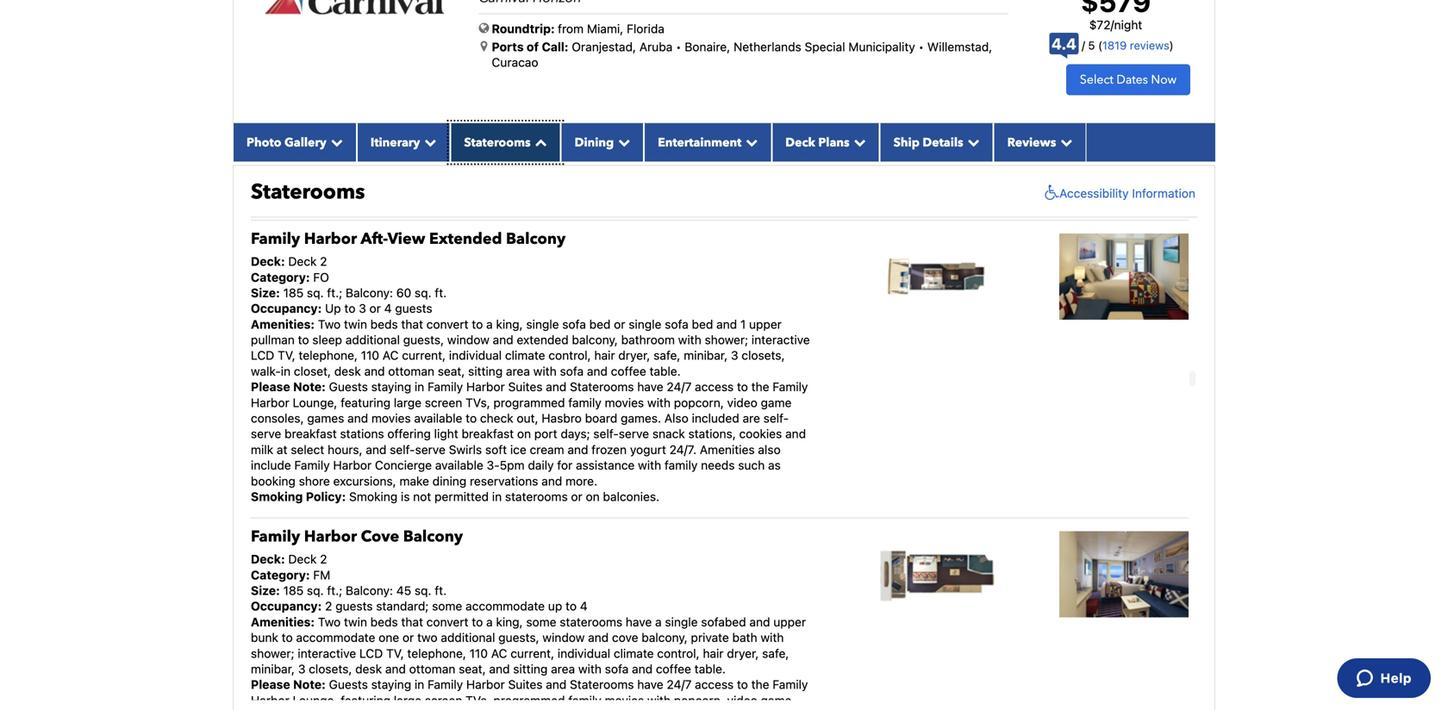 Task type: vqa. For each thing, say whether or not it's contained in the screenshot.
Open the departure port cruise search filter menu ICON
no



Task type: locate. For each thing, give the bounding box(es) containing it.
king, up extended
[[496, 317, 523, 331]]

chevron down image inside entertainment dropdown button
[[742, 136, 758, 148]]

2 board from the top
[[585, 709, 618, 711]]

1 tvs, from the top
[[466, 396, 490, 410]]

access up stations, at the bottom
[[695, 380, 734, 394]]

access up discounts
[[449, 82, 488, 96]]

beds for additional
[[371, 317, 398, 331]]

screen down "two"
[[425, 694, 463, 708]]

available
[[414, 411, 463, 426], [435, 458, 484, 473], [414, 709, 463, 711]]

available for guests staying in family harbor suites and staterooms have 24/7 access to the family harbor lounge, featuring large screen tvs, programmed family movies with popcorn, video game consoles, games and movies available to check out, hasbro board games. also included are self- serve breakfast stations offering light breakfast on port days; self-serve snack stations, cookies and milk at select hours, and self-serve swirls soft ice cream and frozen yogurt 24/7. amenities also include family harbor concierge available 3-5pm daily for assistance with family needs such as booking shore excursions, make dining reservations and more. smoking policy: smoking is not permitted in staterooms or on balconies.
[[414, 411, 463, 426]]

staterooms button
[[451, 123, 561, 162]]

ft. for 60
[[435, 286, 447, 300]]

2 included from the top
[[692, 709, 740, 711]]

1 vertical spatial deck
[[288, 254, 317, 269]]

in down received
[[713, 113, 723, 128]]

chevron down image left ship
[[850, 136, 866, 148]]

family
[[251, 229, 300, 250], [428, 380, 463, 394], [773, 380, 809, 394], [295, 458, 330, 473], [251, 527, 300, 548], [428, 678, 463, 692], [773, 678, 809, 692]]

1 chevron down image from the left
[[327, 136, 343, 148]]

permitted down dining in the bottom left of the page
[[435, 490, 489, 504]]

staterooms inside guests staying in family harbor suites and staterooms have 24/7 access to the family harbor lounge, featuring large screen tvs, programmed family movies with popcorn, video game consoles, games and movies available to check out, hasbro board games. also included are sel
[[570, 678, 634, 692]]

telephone,
[[407, 35, 466, 49], [299, 349, 358, 363], [407, 647, 466, 661]]

sitting for climate
[[468, 364, 503, 379]]

kit
[[653, 113, 668, 128]]

(
[[1099, 39, 1103, 52]]

programmed down two twin beds that convert to a king, some staterooms have a single sofabed and upper bunk to accommodate one or two additional guests, window and cove balcony, private bath with shower; interactive lcd tv, telephone, 110 ac current, individual climate control, hair dryer, safe, minibar, 3 closets, desk and ottoman seat, and sitting area with sofa and coffee table. please note:
[[494, 694, 565, 708]]

2 king, from the top
[[496, 615, 523, 629]]

have for guests staying in family harbor suites and staterooms have 24/7 access to the family harbor lounge, featuring large screen tvs, programmed family movies with popcorn, video game consoles, games and movies available to check out, hasbro board games. also included are self- serve breakfast stations offering light breakfast on port days; self-serve snack stations, cookies and milk at select hours, and self-serve swirls soft ice cream and frozen yogurt 24/7. amenities also include family harbor concierge available 3-5pm daily for assistance with family needs such as booking shore excursions, make dining reservations and more. smoking policy: smoking is not permitted in staterooms or on balconies.
[[638, 380, 664, 394]]

1 cabin image for deck 2 deck on carnival horizon image from the top
[[1060, 234, 1189, 320]]

ac inside two twin beds that convert to a king, some staterooms have a single sofabed and upper bunk to accommodate one or two additional guests, window and cove balcony, private bath with shower; interactive lcd tv, telephone, 110 ac current, individual climate control, hair dryer, safe, minibar, 3 closets, desk and ottoman seat, and sitting area with sofa and coffee table. please note:
[[491, 647, 508, 661]]

1 staying from the top
[[371, 380, 412, 394]]

0 vertical spatial games
[[307, 411, 344, 426]]

roundtrip: from miami, florida
[[492, 22, 665, 36]]

large inside guests staying in family harbor suites and staterooms have 24/7 access to the family harbor lounge, featuring large screen tvs, programmed family movies with popcorn, video game consoles, games and movies available to check out, hasbro board games. also included are sel
[[394, 694, 422, 708]]

1 please from the top
[[251, 380, 290, 394]]

chevron down image for photo gallery
[[327, 136, 343, 148]]

are for guests staying in family harbor suites and staterooms have 24/7 access to the family harbor lounge, featuring large screen tvs, programmed family movies with popcorn, video game consoles, games and movies available to check out, hasbro board games. also included are self- serve breakfast stations offering light breakfast on port days; self-serve snack stations, cookies and milk at select hours, and self-serve swirls soft ice cream and frozen yogurt 24/7. amenities also include family harbor concierge available 3-5pm daily for assistance with family needs such as booking shore excursions, make dining reservations and more. smoking policy: smoking is not permitted in staterooms or on balconies.
[[743, 411, 761, 426]]

to
[[495, 19, 507, 33], [521, 82, 532, 96], [685, 82, 697, 96], [795, 82, 806, 96], [533, 176, 544, 190], [344, 302, 356, 316], [472, 317, 483, 331], [298, 333, 309, 347], [737, 380, 748, 394], [466, 411, 477, 426], [566, 600, 577, 614], [472, 615, 483, 629], [282, 631, 293, 645], [737, 678, 748, 692], [466, 709, 477, 711]]

use down "tests,"
[[512, 129, 532, 143]]

3-
[[487, 458, 500, 473]]

ac down 60
[[383, 349, 399, 363]]

1 horizontal spatial balcony
[[506, 229, 566, 250]]

for down metabolism
[[494, 129, 509, 143]]

2 size: from the top
[[251, 584, 280, 598]]

ports of call:
[[492, 40, 569, 54]]

hasbro up days; on the bottom left of page
[[542, 411, 582, 426]]

2 permitted from the top
[[435, 490, 489, 504]]

tvs, for guests staying in family harbor suites and staterooms have 24/7 access to the family harbor lounge, featuring large screen tvs, programmed family movies with popcorn, video game consoles, games and movies available to check out, hasbro board games. also included are self- serve breakfast stations offering light breakfast on port days; self-serve snack stations, cookies and milk at select hours, and self-serve swirls soft ice cream and frozen yogurt 24/7. amenities also include family harbor concierge available 3-5pm daily for assistance with family needs such as booking shore excursions, make dining reservations and more. smoking policy: smoking is not permitted in staterooms or on balconies.
[[466, 396, 490, 410]]

0 horizontal spatial cloud
[[329, 66, 362, 81]]

control, inside 2 guests standard two twin beds that can convert to a king-size bed, window and balcony, bathroom with shower, interactive lcd tv, telephone, individual climate control, hair dryer, safe, minibar, 3 closets, desk and ottoman seat, sofa and coffee table. cloud 9 spa staterooms receive priority spa appointments for reservations made by 6pm on embarkation day, unlimited access pass to thermal suites, 2 pathway to yoga or pathway to pilates finess classes per guest, discounts for some treatments booked and received while the ship is in port, 2 body composition analysis metabolism tests, 1 diy self scrub kit for use in the thermal suite, spa-branded bathrobes and slippers for use during the cruise, and cloud 9 spa elemis bath amenities in stateroom. there is an age restriction for use of spa facilities and fitness center. 3rd and 4th guests traveling in spa staterooms are not entitled to spa access and amenities. smoking is not permitted in staterooms or on balconies.
[[569, 35, 611, 49]]

0 horizontal spatial current,
[[402, 349, 446, 363]]

hasbro inside guests staying in family harbor suites and staterooms have 24/7 access to the family harbor lounge, featuring large screen tvs, programmed family movies with popcorn, video game consoles, games and movies available to check out, hasbro board games. also included are sel
[[542, 709, 582, 711]]

standard;
[[376, 600, 429, 614]]

balcony: left 60
[[346, 286, 393, 300]]

control, inside two twin beds that convert to a king, single sofa bed or single sofa bed and 1 upper pullman to sleep additional guests, window and extended balcony, bathroom with shower; interactive lcd tv, telephone, 110 ac current, individual climate control, hair dryer, safe, minibar, 3 closets, walk-in closet, desk and ottoman seat, sitting area with sofa and coffee table. please note:
[[549, 349, 591, 363]]

0 vertical spatial coffee
[[436, 51, 471, 65]]

1 games. from the top
[[621, 411, 662, 426]]

deck inside deck plans dropdown button
[[786, 134, 816, 151]]

2 popcorn, from the top
[[674, 694, 724, 708]]

0 vertical spatial individual
[[469, 35, 522, 49]]

ottoman
[[305, 51, 351, 65], [388, 364, 435, 379], [409, 662, 456, 677]]

1 deck: from the top
[[251, 254, 285, 269]]

family down 24/7.
[[665, 458, 698, 473]]

daily
[[528, 458, 554, 473]]

serve
[[251, 427, 281, 441], [619, 427, 650, 441], [415, 443, 446, 457]]

2 vertical spatial self-
[[390, 443, 415, 457]]

access down facilities
[[570, 176, 609, 190]]

seat, up guests staying in family harbor suites and staterooms have 24/7 access to the family harbor lounge, featuring large screen tvs, programmed family movies with popcorn, video game consoles, games and movies available to check out, hasbro board games. also included are sel
[[459, 662, 486, 677]]

staterooms
[[464, 134, 531, 151], [251, 178, 365, 206], [570, 380, 634, 394], [570, 678, 634, 692]]

•
[[676, 40, 682, 54], [919, 40, 925, 54]]

guests inside category: fm size: 185 sq. ft.; balcony: 45 sq. ft. occupancy: 2 guests standard; some accommodate up to 4 amenities:
[[336, 600, 373, 614]]

2 featuring from the top
[[341, 694, 391, 708]]

individual inside 2 guests standard two twin beds that can convert to a king-size bed, window and balcony, bathroom with shower, interactive lcd tv, telephone, individual climate control, hair dryer, safe, minibar, 3 closets, desk and ottoman seat, sofa and coffee table. cloud 9 spa staterooms receive priority spa appointments for reservations made by 6pm on embarkation day, unlimited access pass to thermal suites, 2 pathway to yoga or pathway to pilates finess classes per guest, discounts for some treatments booked and received while the ship is in port, 2 body composition analysis metabolism tests, 1 diy self scrub kit for use in the thermal suite, spa-branded bathrobes and slippers for use during the cruise, and cloud 9 spa elemis bath amenities in stateroom. there is an age restriction for use of spa facilities and fitness center. 3rd and 4th guests traveling in spa staterooms are not entitled to spa access and amenities. smoking is not permitted in staterooms or on balconies.
[[469, 35, 522, 49]]

0 horizontal spatial 1
[[561, 113, 566, 128]]

note: for closets,
[[293, 678, 326, 692]]

at
[[277, 443, 288, 457]]

110 up guests staying in family harbor suites and staterooms have 24/7 access to the family harbor lounge, featuring large screen tvs, programmed family movies with popcorn, video game consoles, games and movies available to check out, hasbro board games. also included are sel
[[470, 647, 488, 661]]

2 video from the top
[[728, 694, 758, 708]]

sitting inside two twin beds that convert to a king, single sofa bed or single sofa bed and 1 upper pullman to sleep additional guests, window and extended balcony, bathroom with shower; interactive lcd tv, telephone, 110 ac current, individual climate control, hair dryer, safe, minibar, 3 closets, walk-in closet, desk and ottoman seat, sitting area with sofa and coffee table. please note:
[[468, 364, 503, 379]]

1 horizontal spatial reservations
[[674, 66, 743, 81]]

out, inside guests staying in family harbor suites and staterooms have 24/7 access to the family harbor lounge, featuring large screen tvs, programmed family movies with popcorn, video game consoles, games and movies available to check out, hasbro board games. also included are self- serve breakfast stations offering light breakfast on port days; self-serve snack stations, cookies and milk at select hours, and self-serve swirls soft ice cream and frozen yogurt 24/7. amenities also include family harbor concierge available 3-5pm daily for assistance with family needs such as booking shore excursions, make dining reservations and more. smoking policy: smoking is not permitted in staterooms or on balconies.
[[517, 411, 539, 426]]

thermal down ship
[[747, 113, 793, 128]]

1 popcorn, from the top
[[674, 396, 724, 410]]

2 beds from the top
[[371, 317, 398, 331]]

185 for fm
[[283, 584, 304, 598]]

ottoman down "two"
[[409, 662, 456, 677]]

3 that from the top
[[401, 615, 423, 629]]

carnival cruise line image
[[264, 0, 449, 16]]

two inside two twin beds that convert to a king, some staterooms have a single sofabed and upper bunk to accommodate one or two additional guests, window and cove balcony, private bath with shower; interactive lcd tv, telephone, 110 ac current, individual climate control, hair dryer, safe, minibar, 3 closets, desk and ottoman seat, and sitting area with sofa and coffee table. please note:
[[318, 615, 341, 629]]

closets, inside 2 guests standard two twin beds that can convert to a king-size bed, window and balcony, bathroom with shower, interactive lcd tv, telephone, individual climate control, hair dryer, safe, minibar, 3 closets, desk and ottoman seat, sofa and coffee table. cloud 9 spa staterooms receive priority spa appointments for reservations made by 6pm on embarkation day, unlimited access pass to thermal suites, 2 pathway to yoga or pathway to pilates finess classes per guest, discounts for some treatments booked and received while the ship is in port, 2 body composition analysis metabolism tests, 1 diy self scrub kit for use in the thermal suite, spa-branded bathrobes and slippers for use during the cruise, and cloud 9 spa elemis bath amenities in stateroom. there is an age restriction for use of spa facilities and fitness center. 3rd and 4th guests traveling in spa staterooms are not entitled to spa access and amenities. smoking is not permitted in staterooms or on balconies.
[[762, 35, 805, 49]]

1 vertical spatial balcony
[[403, 527, 463, 548]]

1 lounge, from the top
[[293, 396, 338, 410]]

finess
[[291, 98, 324, 112]]

screen for guests staying in family harbor suites and staterooms have 24/7 access to the family harbor lounge, featuring large screen tvs, programmed family movies with popcorn, video game consoles, games and movies available to check out, hasbro board games. also included are sel
[[425, 694, 463, 708]]

featuring inside guests staying in family harbor suites and staterooms have 24/7 access to the family harbor lounge, featuring large screen tvs, programmed family movies with popcorn, video game consoles, games and movies available to check out, hasbro board games. also included are sel
[[341, 694, 391, 708]]

0 vertical spatial ottoman
[[305, 51, 351, 65]]

two down the fm
[[318, 615, 341, 629]]

1 occupancy: from the top
[[251, 302, 322, 316]]

45
[[397, 584, 412, 598]]

1 vertical spatial ft.;
[[327, 584, 343, 598]]

coffee up frozen
[[611, 364, 647, 379]]

more.
[[566, 474, 598, 488]]

1 chevron down image from the left
[[420, 136, 437, 148]]

0 vertical spatial staying
[[371, 380, 412, 394]]

hasbro
[[542, 411, 582, 426], [542, 709, 582, 711]]

pathway up kit
[[636, 82, 682, 96]]

current,
[[402, 349, 446, 363], [511, 647, 555, 661]]

check inside guests staying in family harbor suites and staterooms have 24/7 access to the family harbor lounge, featuring large screen tvs, programmed family movies with popcorn, video game consoles, games and movies available to check out, hasbro board games. also included are self- serve breakfast stations offering light breakfast on port days; self-serve snack stations, cookies and milk at select hours, and self-serve swirls soft ice cream and frozen yogurt 24/7. amenities also include family harbor concierge available 3-5pm daily for assistance with family needs such as booking shore excursions, make dining reservations and more. smoking policy: smoking is not permitted in staterooms or on balconies.
[[480, 411, 514, 426]]

2 ft.; from the top
[[327, 584, 343, 598]]

1 vertical spatial guests
[[329, 678, 368, 692]]

staying for guests staying in family harbor suites and staterooms have 24/7 access to the family harbor lounge, featuring large screen tvs, programmed family movies with popcorn, video game consoles, games and movies available to check out, hasbro board games. also included are self- serve breakfast stations offering light breakfast on port days; self-serve snack stations, cookies and milk at select hours, and self-serve swirls soft ice cream and frozen yogurt 24/7. amenities also include family harbor concierge available 3-5pm daily for assistance with family needs such as booking shore excursions, make dining reservations and more. smoking policy: smoking is not permitted in staterooms or on balconies.
[[371, 380, 412, 394]]

included inside guests staying in family harbor suites and staterooms have 24/7 access to the family harbor lounge, featuring large screen tvs, programmed family movies with popcorn, video game consoles, games and movies available to check out, hasbro board games. also included are sel
[[692, 709, 740, 711]]

1 screen from the top
[[425, 396, 463, 410]]

family for guests staying in family harbor suites and staterooms have 24/7 access to the family harbor lounge, featuring large screen tvs, programmed family movies with popcorn, video game consoles, games and movies available to check out, hasbro board games. also included are self- serve breakfast stations offering light breakfast on port days; self-serve snack stations, cookies and milk at select hours, and self-serve swirls soft ice cream and frozen yogurt 24/7. amenities also include family harbor concierge available 3-5pm daily for assistance with family needs such as booking shore excursions, make dining reservations and more. smoking policy: smoking is not permitted in staterooms or on balconies.
[[569, 396, 602, 410]]

in down there at the left
[[343, 176, 353, 190]]

programmed for guests staying in family harbor suites and staterooms have 24/7 access to the family harbor lounge, featuring large screen tvs, programmed family movies with popcorn, video game consoles, games and movies available to check out, hasbro board games. also included are sel
[[494, 694, 565, 708]]

5 chevron down image from the left
[[1057, 136, 1073, 148]]

beds down 60
[[371, 317, 398, 331]]

1 guests from the top
[[329, 380, 368, 394]]

ice
[[510, 443, 527, 457]]

2 vertical spatial are
[[743, 709, 761, 711]]

/ inside 4.4 / 5 ( 1819 reviews )
[[1082, 39, 1086, 52]]

2 lounge, from the top
[[293, 694, 338, 708]]

tvs, up swirls
[[466, 396, 490, 410]]

featuring for guests staying in family harbor suites and staterooms have 24/7 access to the family harbor lounge, featuring large screen tvs, programmed family movies with popcorn, video game consoles, games and movies available to check out, hasbro board games. also included are self- serve breakfast stations offering light breakfast on port days; self-serve snack stations, cookies and milk at select hours, and self-serve swirls soft ice cream and frozen yogurt 24/7. amenities also include family harbor concierge available 3-5pm daily for assistance with family needs such as booking shore excursions, make dining reservations and more. smoking policy: smoking is not permitted in staterooms or on balconies.
[[341, 396, 391, 410]]

the inside guests staying in family harbor suites and staterooms have 24/7 access to the family harbor lounge, featuring large screen tvs, programmed family movies with popcorn, video game consoles, games and movies available to check out, hasbro board games. also included are sel
[[752, 678, 770, 692]]

on up 'ice'
[[517, 427, 531, 441]]

some inside two twin beds that convert to a king, some staterooms have a single sofabed and upper bunk to accommodate one or two additional guests, window and cove balcony, private bath with shower; interactive lcd tv, telephone, 110 ac current, individual climate control, hair dryer, safe, minibar, 3 closets, desk and ottoman seat, and sitting area with sofa and coffee table. please note:
[[526, 615, 557, 629]]

1 bed from the left
[[590, 317, 611, 331]]

1 ft. from the top
[[435, 286, 447, 300]]

1 vertical spatial amenities:
[[251, 615, 315, 629]]

reservations up 'yoga'
[[674, 66, 743, 81]]

balcony down 'entitled'
[[506, 229, 566, 250]]

sq. right 45
[[415, 584, 432, 598]]

for
[[656, 66, 671, 81], [489, 98, 505, 112], [671, 113, 687, 128], [494, 129, 509, 143], [477, 160, 493, 175], [557, 458, 573, 473]]

thermal
[[535, 82, 581, 96], [747, 113, 793, 128]]

window inside two twin beds that convert to a king, some staterooms have a single sofabed and upper bunk to accommodate one or two additional guests, window and cove balcony, private bath with shower; interactive lcd tv, telephone, 110 ac current, individual climate control, hair dryer, safe, minibar, 3 closets, desk and ottoman seat, and sitting area with sofa and coffee table. please note:
[[543, 631, 585, 645]]

now
[[1152, 71, 1177, 88]]

check
[[480, 411, 514, 426], [480, 709, 514, 711]]

wheelchair image
[[1041, 184, 1060, 202]]

3 inside category: fo size: 185 sq. ft.; balcony: 60 sq. ft. occupancy: up to 3 or 4 guests amenities:
[[359, 302, 366, 316]]

1 vertical spatial suites
[[508, 678, 543, 692]]

please
[[251, 380, 290, 394], [251, 678, 290, 692]]

permitted down "restriction" on the left
[[435, 192, 489, 206]]

24/7 for guests staying in family harbor suites and staterooms have 24/7 access to the family harbor lounge, featuring large screen tvs, programmed family movies with popcorn, video game consoles, games and movies available to check out, hasbro board games. also included are self- serve breakfast stations offering light breakfast on port days; self-serve snack stations, cookies and milk at select hours, and self-serve swirls soft ice cream and frozen yogurt 24/7. amenities also include family harbor concierge available 3-5pm daily for assistance with family needs such as booking shore excursions, make dining reservations and more. smoking policy: smoking is not permitted in staterooms or on balconies.
[[667, 380, 692, 394]]

0 horizontal spatial bath
[[733, 631, 758, 645]]

0 vertical spatial balcony
[[506, 229, 566, 250]]

0 vertical spatial deck
[[786, 134, 816, 151]]

2 games. from the top
[[621, 709, 662, 711]]

2 up the fm
[[320, 552, 327, 567]]

1 vertical spatial occupancy:
[[251, 600, 322, 614]]

amenities.
[[636, 176, 693, 190]]

3 chevron down image from the left
[[850, 136, 866, 148]]

two
[[417, 631, 438, 645]]

check for guests staying in family harbor suites and staterooms have 24/7 access to the family harbor lounge, featuring large screen tvs, programmed family movies with popcorn, video game consoles, games and movies available to check out, hasbro board games. also included are sel
[[480, 709, 514, 711]]

0 vertical spatial convert
[[450, 19, 492, 33]]

4
[[384, 302, 392, 316], [580, 600, 588, 614]]

chevron down image for entertainment
[[742, 136, 758, 148]]

guests, down 60
[[403, 333, 444, 347]]

2 please from the top
[[251, 678, 290, 692]]

programmed
[[494, 396, 565, 410], [494, 694, 565, 708]]

consoles, for guests staying in family harbor suites and staterooms have 24/7 access to the family harbor lounge, featuring large screen tvs, programmed family movies with popcorn, video game consoles, games and movies available to check out, hasbro board games. also included are self- serve breakfast stations offering light breakfast on port days; self-serve snack stations, cookies and milk at select hours, and self-serve swirls soft ice cream and frozen yogurt 24/7. amenities also include family harbor concierge available 3-5pm daily for assistance with family needs such as booking shore excursions, make dining reservations and more. smoking policy: smoking is not permitted in staterooms or on balconies.
[[251, 411, 304, 426]]

amenities: inside category: fm size: 185 sq. ft.; balcony: 45 sq. ft. occupancy: 2 guests standard; some accommodate up to 4 amenities:
[[251, 615, 315, 629]]

2 large from the top
[[394, 694, 422, 708]]

2 24/7 from the top
[[667, 678, 692, 692]]

1 vertical spatial additional
[[441, 631, 495, 645]]

1 twin from the top
[[344, 19, 367, 33]]

also inside guests staying in family harbor suites and staterooms have 24/7 access to the family harbor lounge, featuring large screen tvs, programmed family movies with popcorn, video game consoles, games and movies available to check out, hasbro board games. also included are self- serve breakfast stations offering light breakfast on port days; self-serve snack stations, cookies and milk at select hours, and self-serve swirls soft ice cream and frozen yogurt 24/7. amenities also include family harbor concierge available 3-5pm daily for assistance with family needs such as booking shore excursions, make dining reservations and more. smoking policy: smoking is not permitted in staterooms or on balconies.
[[665, 411, 689, 426]]

staterooms up days; on the bottom left of page
[[570, 380, 634, 394]]

0 vertical spatial ft.
[[435, 286, 447, 300]]

deck: up pullman
[[251, 254, 285, 269]]

suites for guests staying in family harbor suites and staterooms have 24/7 access to the family harbor lounge, featuring large screen tvs, programmed family movies with popcorn, video game consoles, games and movies available to check out, hasbro board games. also included are sel
[[508, 678, 543, 692]]

1 horizontal spatial bathroom
[[721, 19, 775, 33]]

2 category: from the top
[[251, 568, 310, 582]]

chevron down image
[[420, 136, 437, 148], [742, 136, 758, 148], [850, 136, 866, 148], [964, 136, 980, 148], [1057, 136, 1073, 148]]

climate
[[525, 35, 566, 49], [505, 349, 546, 363], [614, 647, 654, 661]]

2 horizontal spatial table.
[[695, 662, 726, 677]]

games inside guests staying in family harbor suites and staterooms have 24/7 access to the family harbor lounge, featuring large screen tvs, programmed family movies with popcorn, video game consoles, games and movies available to check out, hasbro board games. also included are sel
[[307, 709, 344, 711]]

area for current,
[[551, 662, 575, 677]]

1 check from the top
[[480, 411, 514, 426]]

balcony, inside two twin beds that convert to a king, some staterooms have a single sofabed and upper bunk to accommodate one or two additional guests, window and cove balcony, private bath with shower; interactive lcd tv, telephone, 110 ac current, individual climate control, hair dryer, safe, minibar, 3 closets, desk and ottoman seat, and sitting area with sofa and coffee table. please note:
[[642, 631, 688, 645]]

1 beds from the top
[[371, 19, 398, 33]]

lounge, for guests staying in family harbor suites and staterooms have 24/7 access to the family harbor lounge, featuring large screen tvs, programmed family movies with popcorn, video game consoles, games and movies available to check out, hasbro board games. also included are sel
[[293, 694, 338, 708]]

available up light
[[414, 411, 463, 426]]

popcorn, up stations, at the bottom
[[674, 396, 724, 410]]

2 vertical spatial hair
[[703, 647, 724, 661]]

0 vertical spatial control,
[[569, 35, 611, 49]]

king-
[[520, 19, 549, 33]]

consoles, for guests staying in family harbor suites and staterooms have 24/7 access to the family harbor lounge, featuring large screen tvs, programmed family movies with popcorn, video game consoles, games and movies available to check out, hasbro board games. also included are sel
[[251, 709, 304, 711]]

netherlands
[[734, 40, 802, 54]]

1 vertical spatial minibar,
[[684, 349, 728, 363]]

guests inside guests staying in family harbor suites and staterooms have 24/7 access to the family harbor lounge, featuring large screen tvs, programmed family movies with popcorn, video game consoles, games and movies available to check out, hasbro board games. also included are self- serve breakfast stations offering light breakfast on port days; self-serve snack stations, cookies and milk at select hours, and self-serve swirls soft ice cream and frozen yogurt 24/7. amenities also include family harbor concierge available 3-5pm daily for assistance with family needs such as booking shore excursions, make dining reservations and more. smoking policy: smoking is not permitted in staterooms or on balconies.
[[329, 380, 368, 394]]

0 horizontal spatial bathroom
[[622, 333, 675, 347]]

cabin image for deck 2 deck on carnival horizon image
[[1060, 234, 1189, 320], [1060, 532, 1189, 618]]

1 large from the top
[[394, 396, 422, 410]]

guests down 60
[[395, 302, 433, 316]]

is right ship
[[805, 98, 814, 112]]

2 vertical spatial minibar,
[[251, 662, 295, 677]]

is down make
[[401, 490, 410, 504]]

staterooms down cove
[[570, 678, 634, 692]]

harbor inside family harbor cove balcony deck: deck 2
[[304, 527, 357, 548]]

0 vertical spatial games.
[[621, 411, 662, 426]]

bath down sofabed
[[733, 631, 758, 645]]

willemstad, curacao
[[492, 40, 993, 70]]

amenities: inside category: fo size: 185 sq. ft.; balcony: 60 sq. ft. occupancy: up to 3 or 4 guests amenities:
[[251, 317, 315, 331]]

category: left the fm
[[251, 568, 310, 582]]

consoles, down bunk
[[251, 709, 304, 711]]

1 vertical spatial game
[[761, 694, 792, 708]]

telephone, inside two twin beds that convert to a king, some staterooms have a single sofabed and upper bunk to accommodate one or two additional guests, window and cove balcony, private bath with shower; interactive lcd tv, telephone, 110 ac current, individual climate control, hair dryer, safe, minibar, 3 closets, desk and ottoman seat, and sitting area with sofa and coffee table. please note:
[[407, 647, 466, 661]]

0 vertical spatial ft.;
[[327, 286, 343, 300]]

2 occupancy: from the top
[[251, 600, 322, 614]]

0 horizontal spatial sitting
[[468, 364, 503, 379]]

0 horizontal spatial window
[[447, 333, 490, 347]]

tvs,
[[466, 396, 490, 410], [466, 694, 490, 708]]

of up 'entitled'
[[519, 160, 530, 175]]

ft. inside category: fm size: 185 sq. ft.; balcony: 45 sq. ft. occupancy: 2 guests standard; some accommodate up to 4 amenities:
[[435, 584, 447, 598]]

1 24/7 from the top
[[667, 380, 692, 394]]

1 balcony: from the top
[[346, 286, 393, 300]]

balcony: for standard;
[[346, 584, 393, 598]]

pullman
[[251, 333, 295, 347]]

self- up concierge
[[390, 443, 415, 457]]

2 consoles, from the top
[[251, 709, 304, 711]]

permitted
[[435, 192, 489, 206], [435, 490, 489, 504]]

note: for in
[[293, 380, 326, 394]]

0 vertical spatial are
[[445, 176, 463, 190]]

convert for single
[[427, 317, 469, 331]]

185 inside category: fo size: 185 sq. ft.; balcony: 60 sq. ft. occupancy: up to 3 or 4 guests amenities:
[[283, 286, 304, 300]]

2 games from the top
[[307, 709, 344, 711]]

1 horizontal spatial ac
[[491, 647, 508, 661]]

balcony inside family harbor cove balcony deck: deck 2
[[403, 527, 463, 548]]

1 horizontal spatial area
[[551, 662, 575, 677]]

window
[[602, 19, 644, 33], [447, 333, 490, 347], [543, 631, 585, 645]]

two for two twin beds that convert to a king, some staterooms have a single sofabed and upper bunk to accommodate one or two additional guests, window and cove balcony, private bath with shower; interactive lcd tv, telephone, 110 ac current, individual climate control, hair dryer, safe, minibar, 3 closets, desk and ottoman seat, and sitting area with sofa and coffee table. please note:
[[318, 615, 341, 629]]

chevron down image inside reviews dropdown button
[[1057, 136, 1073, 148]]

24/7 inside guests staying in family harbor suites and staterooms have 24/7 access to the family harbor lounge, featuring large screen tvs, programmed family movies with popcorn, video game consoles, games and movies available to check out, hasbro board games. also included are self- serve breakfast stations offering light breakfast on port days; self-serve snack stations, cookies and milk at select hours, and self-serve swirls soft ice cream and frozen yogurt 24/7. amenities also include family harbor concierge available 3-5pm daily for assistance with family needs such as booking shore excursions, make dining reservations and more. smoking policy: smoking is not permitted in staterooms or on balconies.
[[667, 380, 692, 394]]

staying inside guests staying in family harbor suites and staterooms have 24/7 access to the family harbor lounge, featuring large screen tvs, programmed family movies with popcorn, video game consoles, games and movies available to check out, hasbro board games. also included are self- serve breakfast stations offering light breakfast on port days; self-serve snack stations, cookies and milk at select hours, and self-serve swirls soft ice cream and frozen yogurt 24/7. amenities also include family harbor concierge available 3-5pm daily for assistance with family needs such as booking shore excursions, make dining reservations and more. smoking policy: smoking is not permitted in staterooms or on balconies.
[[371, 380, 412, 394]]

minibar, inside 2 guests standard two twin beds that can convert to a king-size bed, window and balcony, bathroom with shower, interactive lcd tv, telephone, individual climate control, hair dryer, safe, minibar, 3 closets, desk and ottoman seat, sofa and coffee table. cloud 9 spa staterooms receive priority spa appointments for reservations made by 6pm on embarkation day, unlimited access pass to thermal suites, 2 pathway to yoga or pathway to pilates finess classes per guest, discounts for some treatments booked and received while the ship is in port, 2 body composition analysis metabolism tests, 1 diy self scrub kit for use in the thermal suite, spa-branded bathrobes and slippers for use during the cruise, and cloud 9 spa elemis bath amenities in stateroom. there is an age restriction for use of spa facilities and fitness center. 3rd and 4th guests traveling in spa staterooms are not entitled to spa access and amenities. smoking is not permitted in staterooms or on balconies.
[[704, 35, 748, 49]]

1 vertical spatial use
[[512, 129, 532, 143]]

1 vertical spatial individual
[[449, 349, 502, 363]]

1 two from the top
[[318, 19, 341, 33]]

dining
[[433, 474, 467, 488]]

also for guests staying in family harbor suites and staterooms have 24/7 access to the family harbor lounge, featuring large screen tvs, programmed family movies with popcorn, video game consoles, games and movies available to check out, hasbro board games. also included are self- serve breakfast stations offering light breakfast on port days; self-serve snack stations, cookies and milk at select hours, and self-serve swirls soft ice cream and frozen yogurt 24/7. amenities also include family harbor concierge available 3-5pm daily for assistance with family needs such as booking shore excursions, make dining reservations and more. smoking policy: smoking is not permitted in staterooms or on balconies.
[[665, 411, 689, 426]]

minibar, up "made"
[[704, 35, 748, 49]]

to inside category: fo size: 185 sq. ft.; balcony: 60 sq. ft. occupancy: up to 3 or 4 guests amenities:
[[344, 302, 356, 316]]

two twin beds that convert to a king, single sofa bed or single sofa bed and 1 upper pullman to sleep additional guests, window and extended balcony, bathroom with shower; interactive lcd tv, telephone, 110 ac current, individual climate control, hair dryer, safe, minibar, 3 closets, walk-in closet, desk and ottoman seat, sitting area with sofa and coffee table. please note:
[[251, 317, 810, 394]]

1 hasbro from the top
[[542, 411, 582, 426]]

0 horizontal spatial guests,
[[403, 333, 444, 347]]

1 suites from the top
[[508, 380, 543, 394]]

select          dates now link
[[1067, 64, 1191, 95]]

game for guests staying in family harbor suites and staterooms have 24/7 access to the family harbor lounge, featuring large screen tvs, programmed family movies with popcorn, video game consoles, games and movies available to check out, hasbro board games. also included are sel
[[761, 694, 792, 708]]

ship
[[894, 134, 920, 151]]

size: inside category: fo size: 185 sq. ft.; balcony: 60 sq. ft. occupancy: up to 3 or 4 guests amenities:
[[251, 286, 280, 300]]

swirls
[[449, 443, 482, 457]]

game
[[761, 396, 792, 410], [761, 694, 792, 708]]

1 balconies. from the top
[[603, 192, 660, 206]]

amenities
[[251, 145, 304, 159]]

1 vertical spatial video
[[728, 694, 758, 708]]

scrub
[[617, 113, 650, 128]]

hours,
[[328, 443, 363, 457]]

1 vertical spatial out,
[[517, 709, 539, 711]]

guests for guests staying in family harbor suites and staterooms have 24/7 access to the family harbor lounge, featuring large screen tvs, programmed family movies with popcorn, video game consoles, games and movies available to check out, hasbro board games. also included are self- serve breakfast stations offering light breakfast on port days; self-serve snack stations, cookies and milk at select hours, and self-serve swirls soft ice cream and frozen yogurt 24/7. amenities also include family harbor concierge available 3-5pm daily for assistance with family needs such as booking shore excursions, make dining reservations and more. smoking policy: smoking is not permitted in staterooms or on balconies.
[[329, 380, 368, 394]]

individual down globe icon
[[469, 35, 522, 49]]

lounge, for guests staying in family harbor suites and staterooms have 24/7 access to the family harbor lounge, featuring large screen tvs, programmed family movies with popcorn, video game consoles, games and movies available to check out, hasbro board games. also included are self- serve breakfast stations offering light breakfast on port days; self-serve snack stations, cookies and milk at select hours, and self-serve swirls soft ice cream and frozen yogurt 24/7. amenities also include family harbor concierge available 3-5pm daily for assistance with family needs such as booking shore excursions, make dining reservations and more. smoking policy: smoking is not permitted in staterooms or on balconies.
[[293, 396, 338, 410]]

1 video from the top
[[728, 396, 758, 410]]

1 breakfast from the left
[[285, 427, 337, 441]]

2 horizontal spatial window
[[602, 19, 644, 33]]

0 horizontal spatial /
[[1082, 39, 1086, 52]]

0 vertical spatial additional
[[346, 333, 400, 347]]

climate down cove
[[614, 647, 654, 661]]

large up offering
[[394, 396, 422, 410]]

size: up pullman
[[251, 286, 280, 300]]

deck up the fm
[[288, 552, 317, 567]]

single for staterooms
[[665, 615, 698, 629]]

• right 'aruba'
[[676, 40, 682, 54]]

0 vertical spatial balcony:
[[346, 286, 393, 300]]

2 programmed from the top
[[494, 694, 565, 708]]

2 note: from the top
[[293, 678, 326, 692]]

desk right closet,
[[334, 364, 361, 379]]

that down 60
[[401, 317, 423, 331]]

2 185 from the top
[[283, 584, 304, 598]]

2 suites from the top
[[508, 678, 543, 692]]

please down bunk
[[251, 678, 290, 692]]

staying inside guests staying in family harbor suites and staterooms have 24/7 access to the family harbor lounge, featuring large screen tvs, programmed family movies with popcorn, video game consoles, games and movies available to check out, hasbro board games. also included are sel
[[371, 678, 412, 692]]

2 two from the top
[[318, 317, 341, 331]]

chevron down image down body in the top of the page
[[327, 136, 343, 148]]

additional inside two twin beds that convert to a king, single sofa bed or single sofa bed and 1 upper pullman to sleep additional guests, window and extended balcony, bathroom with shower; interactive lcd tv, telephone, 110 ac current, individual climate control, hair dryer, safe, minibar, 3 closets, walk-in closet, desk and ottoman seat, sitting area with sofa and coffee table. please note:
[[346, 333, 400, 347]]

beds inside two twin beds that convert to a king, some staterooms have a single sofabed and upper bunk to accommodate one or two additional guests, window and cove balcony, private bath with shower; interactive lcd tv, telephone, 110 ac current, individual climate control, hair dryer, safe, minibar, 3 closets, desk and ottoman seat, and sitting area with sofa and coffee table. please note:
[[371, 615, 398, 629]]

1 note: from the top
[[293, 380, 326, 394]]

balconies.
[[603, 192, 660, 206], [603, 490, 660, 504]]

balcony, inside 2 guests standard two twin beds that can convert to a king-size bed, window and balcony, bathroom with shower, interactive lcd tv, telephone, individual climate control, hair dryer, safe, minibar, 3 closets, desk and ottoman seat, sofa and coffee table. cloud 9 spa staterooms receive priority spa appointments for reservations made by 6pm on embarkation day, unlimited access pass to thermal suites, 2 pathway to yoga or pathway to pilates finess classes per guest, discounts for some treatments booked and received while the ship is in port, 2 body composition analysis metabolism tests, 1 diy self scrub kit for use in the thermal suite, spa-branded bathrobes and slippers for use during the cruise, and cloud 9 spa elemis bath amenities in stateroom. there is an age restriction for use of spa facilities and fitness center. 3rd and 4th guests traveling in spa staterooms are not entitled to spa access and amenities. smoking is not permitted in staterooms or on balconies.
[[672, 19, 718, 33]]

1 also from the top
[[665, 411, 689, 426]]

1 vertical spatial spa
[[707, 129, 728, 143]]

1 horizontal spatial shower;
[[705, 333, 749, 347]]

classes
[[328, 98, 369, 112]]

the inside guests staying in family harbor suites and staterooms have 24/7 access to the family harbor lounge, featuring large screen tvs, programmed family movies with popcorn, video game consoles, games and movies available to check out, hasbro board games. also included are self- serve breakfast stations offering light breakfast on port days; self-serve snack stations, cookies and milk at select hours, and self-serve swirls soft ice cream and frozen yogurt 24/7. amenities also include family harbor concierge available 3-5pm daily for assistance with family needs such as booking shore excursions, make dining reservations and more. smoking policy: smoking is not permitted in staterooms or on balconies.
[[752, 380, 770, 394]]

1 vertical spatial /
[[1082, 39, 1086, 52]]

2 up fo
[[320, 254, 327, 269]]

that down standard;
[[401, 615, 423, 629]]

spa
[[553, 66, 573, 81], [534, 160, 554, 175], [356, 176, 376, 190], [547, 176, 567, 190]]

2 balconies. from the top
[[603, 490, 660, 504]]

check down two twin beds that convert to a king, some staterooms have a single sofabed and upper bunk to accommodate one or two additional guests, window and cove balcony, private bath with shower; interactive lcd tv, telephone, 110 ac current, individual climate control, hair dryer, safe, minibar, 3 closets, desk and ottoman seat, and sitting area with sofa and coffee table. please note:
[[480, 709, 514, 711]]

included for guests staying in family harbor suites and staterooms have 24/7 access to the family harbor lounge, featuring large screen tvs, programmed family movies with popcorn, video game consoles, games and movies available to check out, hasbro board games. also included are sel
[[692, 709, 740, 711]]

1 horizontal spatial table.
[[650, 364, 681, 379]]

1 size: from the top
[[251, 286, 280, 300]]

safe, inside 2 guests standard two twin beds that can convert to a king-size bed, window and balcony, bathroom with shower, interactive lcd tv, telephone, individual climate control, hair dryer, safe, minibar, 3 closets, desk and ottoman seat, sofa and coffee table. cloud 9 spa staterooms receive priority spa appointments for reservations made by 6pm on embarkation day, unlimited access pass to thermal suites, 2 pathway to yoga or pathway to pilates finess classes per guest, discounts for some treatments booked and received while the ship is in port, 2 body composition analysis metabolism tests, 1 diy self scrub kit for use in the thermal suite, spa-branded bathrobes and slippers for use during the cruise, and cloud 9 spa elemis bath amenities in stateroom. there is an age restriction for use of spa facilities and fitness center. 3rd and 4th guests traveling in spa staterooms are not entitled to spa access and amenities. smoking is not permitted in staterooms or on balconies.
[[674, 35, 701, 49]]

0 vertical spatial minibar,
[[704, 35, 748, 49]]

2 vertical spatial deck
[[288, 552, 317, 567]]

use down received
[[690, 113, 710, 128]]

accommodate left up
[[466, 600, 545, 614]]

ottoman inside two twin beds that convert to a king, single sofa bed or single sofa bed and 1 upper pullman to sleep additional guests, window and extended balcony, bathroom with shower; interactive lcd tv, telephone, 110 ac current, individual climate control, hair dryer, safe, minibar, 3 closets, walk-in closet, desk and ottoman seat, sitting area with sofa and coffee table. please note:
[[388, 364, 435, 379]]

deck: inside family harbor cove balcony deck: deck 2
[[251, 552, 285, 567]]

soft
[[486, 443, 507, 457]]

2 twin from the top
[[344, 317, 367, 331]]

size
[[549, 19, 571, 33]]

guests, inside two twin beds that convert to a king, some staterooms have a single sofabed and upper bunk to accommodate one or two additional guests, window and cove balcony, private bath with shower; interactive lcd tv, telephone, 110 ac current, individual climate control, hair dryer, safe, minibar, 3 closets, desk and ottoman seat, and sitting area with sofa and coffee table. please note:
[[499, 631, 540, 645]]

$72
[[1090, 18, 1111, 32]]

1 vertical spatial bath
[[733, 631, 758, 645]]

1 horizontal spatial 110
[[470, 647, 488, 661]]

have inside guests staying in family harbor suites and staterooms have 24/7 access to the family harbor lounge, featuring large screen tvs, programmed family movies with popcorn, video game consoles, games and movies available to check out, hasbro board games. also included are self- serve breakfast stations offering light breakfast on port days; self-serve snack stations, cookies and milk at select hours, and self-serve swirls soft ice cream and frozen yogurt 24/7. amenities also include family harbor concierge available 3-5pm daily for assistance with family needs such as booking shore excursions, make dining reservations and more. smoking policy: smoking is not permitted in staterooms or on balconies.
[[638, 380, 664, 394]]

ft.; inside category: fm size: 185 sq. ft.; balcony: 45 sq. ft. occupancy: 2 guests standard; some accommodate up to 4 amenities:
[[327, 584, 343, 598]]

area
[[506, 364, 530, 379], [551, 662, 575, 677]]

ft. inside category: fo size: 185 sq. ft.; balcony: 60 sq. ft. occupancy: up to 3 or 4 guests amenities:
[[435, 286, 447, 300]]

lcd down "carnival cruise line" image
[[359, 35, 383, 49]]

1 vertical spatial reservations
[[470, 474, 539, 488]]

ship details
[[894, 134, 964, 151]]

chevron down image
[[327, 136, 343, 148], [614, 136, 631, 148]]

2 check from the top
[[480, 709, 514, 711]]

1 vertical spatial board
[[585, 709, 618, 711]]

0 vertical spatial tv,
[[386, 35, 404, 49]]

2 ft. from the top
[[435, 584, 447, 598]]

featuring down "one"
[[341, 694, 391, 708]]

chevron down image inside itinerary dropdown button
[[420, 136, 437, 148]]

dryer,
[[639, 35, 671, 49], [619, 349, 651, 363], [727, 647, 759, 661]]

games. inside guests staying in family harbor suites and staterooms have 24/7 access to the family harbor lounge, featuring large screen tvs, programmed family movies with popcorn, video game consoles, games and movies available to check out, hasbro board games. also included are self- serve breakfast stations offering light breakfast on port days; self-serve snack stations, cookies and milk at select hours, and self-serve swirls soft ice cream and frozen yogurt 24/7. amenities also include family harbor concierge available 3-5pm daily for assistance with family needs such as booking shore excursions, make dining reservations and more. smoking policy: smoking is not permitted in staterooms or on balconies.
[[621, 411, 662, 426]]

also inside guests staying in family harbor suites and staterooms have 24/7 access to the family harbor lounge, featuring large screen tvs, programmed family movies with popcorn, video game consoles, games and movies available to check out, hasbro board games. also included are sel
[[665, 709, 689, 711]]

video inside guests staying in family harbor suites and staterooms have 24/7 access to the family harbor lounge, featuring large screen tvs, programmed family movies with popcorn, video game consoles, games and movies available to check out, hasbro board games. also included are self- serve breakfast stations offering light breakfast on port days; self-serve snack stations, cookies and milk at select hours, and self-serve swirls soft ice cream and frozen yogurt 24/7. amenities also include family harbor concierge available 3-5pm daily for assistance with family needs such as booking shore excursions, make dining reservations and more. smoking policy: smoking is not permitted in staterooms or on balconies.
[[728, 396, 758, 410]]

1 vertical spatial king,
[[496, 615, 523, 629]]

shower;
[[705, 333, 749, 347], [251, 647, 295, 661]]

lcd up walk-
[[251, 349, 275, 363]]

also
[[665, 411, 689, 426], [665, 709, 689, 711]]

1 vertical spatial ottoman
[[388, 364, 435, 379]]

ft.; down the fm
[[327, 584, 343, 598]]

please for two twin beds that convert to a king, single sofa bed or single sofa bed and 1 upper pullman to sleep additional guests, window and extended balcony, bathroom with shower; interactive lcd tv, telephone, 110 ac current, individual climate control, hair dryer, safe, minibar, 3 closets, walk-in closet, desk and ottoman seat, sitting area with sofa and coffee table. please note:
[[251, 380, 290, 394]]

1 185 from the top
[[283, 286, 304, 300]]

of down roundtrip:
[[527, 40, 539, 54]]

0 vertical spatial balcony,
[[672, 19, 718, 33]]

1 programmed from the top
[[494, 396, 565, 410]]

chevron down image for itinerary
[[420, 136, 437, 148]]

individual inside two twin beds that convert to a king, single sofa bed or single sofa bed and 1 upper pullman to sleep additional guests, window and extended balcony, bathroom with shower; interactive lcd tv, telephone, 110 ac current, individual climate control, hair dryer, safe, minibar, 3 closets, walk-in closet, desk and ottoman seat, sitting area with sofa and coffee table. please note:
[[449, 349, 502, 363]]

4 chevron down image from the left
[[964, 136, 980, 148]]

24/7.
[[670, 443, 697, 457]]

3 twin from the top
[[344, 615, 367, 629]]

balcony, right extended
[[572, 333, 618, 347]]

1 ft.; from the top
[[327, 286, 343, 300]]

table.
[[475, 51, 506, 65], [650, 364, 681, 379], [695, 662, 726, 677]]

deck plans button
[[772, 123, 880, 162]]

two inside two twin beds that convert to a king, single sofa bed or single sofa bed and 1 upper pullman to sleep additional guests, window and extended balcony, bathroom with shower; interactive lcd tv, telephone, 110 ac current, individual climate control, hair dryer, safe, minibar, 3 closets, walk-in closet, desk and ottoman seat, sitting area with sofa and coffee table. please note:
[[318, 317, 341, 331]]

2 vertical spatial telephone,
[[407, 647, 466, 661]]

1 king, from the top
[[496, 317, 523, 331]]

0 vertical spatial 24/7
[[667, 380, 692, 394]]

2 deck: from the top
[[251, 552, 285, 567]]

bath down ship
[[771, 129, 796, 143]]

control, down extended
[[549, 349, 591, 363]]

hair inside 2 guests standard two twin beds that can convert to a king-size bed, window and balcony, bathroom with shower, interactive lcd tv, telephone, individual climate control, hair dryer, safe, minibar, 3 closets, desk and ottoman seat, sofa and coffee table. cloud 9 spa staterooms receive priority spa appointments for reservations made by 6pm on embarkation day, unlimited access pass to thermal suites, 2 pathway to yoga or pathway to pilates finess classes per guest, discounts for some treatments booked and received while the ship is in port, 2 body composition analysis metabolism tests, 1 diy self scrub kit for use in the thermal suite, spa-branded bathrobes and slippers for use during the cruise, and cloud 9 spa elemis bath amenities in stateroom. there is an age restriction for use of spa facilities and fitness center. 3rd and 4th guests traveling in spa staterooms are not entitled to spa access and amenities. smoking is not permitted in staterooms or on balconies.
[[615, 35, 635, 49]]

size: up bunk
[[251, 584, 280, 598]]

1 horizontal spatial thermal
[[747, 113, 793, 128]]

featuring
[[341, 396, 391, 410], [341, 694, 391, 708]]

single for sofa
[[629, 317, 662, 331]]

tvs, for guests staying in family harbor suites and staterooms have 24/7 access to the family harbor lounge, featuring large screen tvs, programmed family movies with popcorn, video game consoles, games and movies available to check out, hasbro board games. also included are sel
[[466, 694, 490, 708]]

lcd inside 2 guests standard two twin beds that can convert to a king-size bed, window and balcony, bathroom with shower, interactive lcd tv, telephone, individual climate control, hair dryer, safe, minibar, 3 closets, desk and ottoman seat, sofa and coffee table. cloud 9 spa staterooms receive priority spa appointments for reservations made by 6pm on embarkation day, unlimited access pass to thermal suites, 2 pathway to yoga or pathway to pilates finess classes per guest, discounts for some treatments booked and received while the ship is in port, 2 body composition analysis metabolism tests, 1 diy self scrub kit for use in the thermal suite, spa-branded bathrobes and slippers for use during the cruise, and cloud 9 spa elemis bath amenities in stateroom. there is an age restriction for use of spa facilities and fitness center. 3rd and 4th guests traveling in spa staterooms are not entitled to spa access and amenities. smoking is not permitted in staterooms or on balconies.
[[359, 35, 383, 49]]

beds
[[371, 19, 398, 33], [371, 317, 398, 331], [371, 615, 398, 629]]

1 vertical spatial beds
[[371, 317, 398, 331]]

3 inside two twin beds that convert to a king, some staterooms have a single sofabed and upper bunk to accommodate one or two additional guests, window and cove balcony, private bath with shower; interactive lcd tv, telephone, 110 ac current, individual climate control, hair dryer, safe, minibar, 3 closets, desk and ottoman seat, and sitting area with sofa and coffee table. please note:
[[298, 662, 306, 677]]

table. inside two twin beds that convert to a king, some staterooms have a single sofabed and upper bunk to accommodate one or two additional guests, window and cove balcony, private bath with shower; interactive lcd tv, telephone, 110 ac current, individual climate control, hair dryer, safe, minibar, 3 closets, desk and ottoman seat, and sitting area with sofa and coffee table. please note:
[[695, 662, 726, 677]]

1 vertical spatial coffee
[[611, 364, 647, 379]]

2 also from the top
[[665, 709, 689, 711]]

spa up day,
[[376, 66, 397, 81]]

2 game from the top
[[761, 694, 792, 708]]

available for guests staying in family harbor suites and staterooms have 24/7 access to the family harbor lounge, featuring large screen tvs, programmed family movies with popcorn, video game consoles, games and movies available to check out, hasbro board games. also included are sel
[[414, 709, 463, 711]]

1 included from the top
[[692, 411, 740, 426]]

0 vertical spatial category:
[[251, 270, 310, 284]]

2 chevron down image from the left
[[742, 136, 758, 148]]

0 vertical spatial /
[[1111, 18, 1115, 32]]

balcony: for 3
[[346, 286, 393, 300]]

deck
[[786, 134, 816, 151], [288, 254, 317, 269], [288, 552, 317, 567]]

willemstad,
[[928, 40, 993, 54]]

2 cabin image for deck 2 deck on carnival horizon image from the top
[[1060, 532, 1189, 618]]

deck:
[[251, 254, 285, 269], [251, 552, 285, 567]]

guests inside guests staying in family harbor suites and staterooms have 24/7 access to the family harbor lounge, featuring large screen tvs, programmed family movies with popcorn, video game consoles, games and movies available to check out, hasbro board games. also included are sel
[[329, 678, 368, 692]]

family down two twin beds that convert to a king, some staterooms have a single sofabed and upper bunk to accommodate one or two additional guests, window and cove balcony, private bath with shower; interactive lcd tv, telephone, 110 ac current, individual climate control, hair dryer, safe, minibar, 3 closets, desk and ottoman seat, and sitting area with sofa and coffee table. please note:
[[569, 694, 602, 708]]

2 screen from the top
[[425, 694, 463, 708]]

climate down king-
[[525, 35, 566, 49]]

traveling
[[292, 176, 340, 190]]

itinerary
[[371, 134, 420, 151]]

1 horizontal spatial sitting
[[513, 662, 548, 677]]

games. for guests staying in family harbor suites and staterooms have 24/7 access to the family harbor lounge, featuring large screen tvs, programmed family movies with popcorn, video game consoles, games and movies available to check out, hasbro board games. also included are sel
[[621, 709, 662, 711]]

entertainment
[[658, 134, 742, 151]]

3 inside 2 guests standard two twin beds that can convert to a king-size bed, window and balcony, bathroom with shower, interactive lcd tv, telephone, individual climate control, hair dryer, safe, minibar, 3 closets, desk and ottoman seat, sofa and coffee table. cloud 9 spa staterooms receive priority spa appointments for reservations made by 6pm on embarkation day, unlimited access pass to thermal suites, 2 pathway to yoga or pathway to pilates finess classes per guest, discounts for some treatments booked and received while the ship is in port, 2 body composition analysis metabolism tests, 1 diy self scrub kit for use in the thermal suite, spa-branded bathrobes and slippers for use during the cruise, and cloud 9 spa elemis bath amenities in stateroom. there is an age restriction for use of spa facilities and fitness center. 3rd and 4th guests traveling in spa staterooms are not entitled to spa access and amenities. smoking is not permitted in staterooms or on balconies.
[[751, 35, 759, 49]]

2 balcony: from the top
[[346, 584, 393, 598]]

screen inside guests staying in family harbor suites and staterooms have 24/7 access to the family harbor lounge, featuring large screen tvs, programmed family movies with popcorn, video game consoles, games and movies available to check out, hasbro board games. also included are sel
[[425, 694, 463, 708]]

1 that from the top
[[401, 19, 423, 33]]

1 vertical spatial shower;
[[251, 647, 295, 661]]

1 vertical spatial dryer,
[[619, 349, 651, 363]]

that for additional
[[401, 317, 423, 331]]

on down facilities
[[586, 192, 600, 206]]

consoles, inside guests staying in family harbor suites and staterooms have 24/7 access to the family harbor lounge, featuring large screen tvs, programmed family movies with popcorn, video game consoles, games and movies available to check out, hasbro board games. also included are self- serve breakfast stations offering light breakfast on port days; self-serve snack stations, cookies and milk at select hours, and self-serve swirls soft ice cream and frozen yogurt 24/7. amenities also include family harbor concierge available 3-5pm daily for assistance with family needs such as booking shore excursions, make dining reservations and more. smoking policy: smoking is not permitted in staterooms or on balconies.
[[251, 411, 304, 426]]

included for guests staying in family harbor suites and staterooms have 24/7 access to the family harbor lounge, featuring large screen tvs, programmed family movies with popcorn, video game consoles, games and movies available to check out, hasbro board games. also included are self- serve breakfast stations offering light breakfast on port days; self-serve snack stations, cookies and milk at select hours, and self-serve swirls soft ice cream and frozen yogurt 24/7. amenities also include family harbor concierge available 3-5pm daily for assistance with family needs such as booking shore excursions, make dining reservations and more. smoking policy: smoking is not permitted in staterooms or on balconies.
[[692, 411, 740, 426]]

1 inside two twin beds that convert to a king, single sofa bed or single sofa bed and 1 upper pullman to sleep additional guests, window and extended balcony, bathroom with shower; interactive lcd tv, telephone, 110 ac current, individual climate control, hair dryer, safe, minibar, 3 closets, walk-in closet, desk and ottoman seat, sitting area with sofa and coffee table. please note:
[[741, 317, 746, 331]]

received
[[674, 98, 722, 112]]

1 vertical spatial bathroom
[[622, 333, 675, 347]]

reservations down 5pm
[[470, 474, 539, 488]]

2 vertical spatial convert
[[427, 615, 469, 629]]

receive
[[466, 66, 507, 81]]

1 vertical spatial permitted
[[435, 490, 489, 504]]

staterooms down age
[[379, 176, 442, 190]]

0 vertical spatial consoles,
[[251, 411, 304, 426]]

2 vertical spatial two
[[318, 615, 341, 629]]

reviews
[[1131, 39, 1170, 52]]

hair inside two twin beds that convert to a king, single sofa bed or single sofa bed and 1 upper pullman to sleep additional guests, window and extended balcony, bathroom with shower; interactive lcd tv, telephone, 110 ac current, individual climate control, hair dryer, safe, minibar, 3 closets, walk-in closet, desk and ottoman seat, sitting area with sofa and coffee table. please note:
[[595, 349, 615, 363]]

9 up day,
[[365, 66, 373, 81]]

lounge, inside guests staying in family harbor suites and staterooms have 24/7 access to the family harbor lounge, featuring large screen tvs, programmed family movies with popcorn, video game consoles, games and movies available to check out, hasbro board games. also included are sel
[[293, 694, 338, 708]]

1 vertical spatial 24/7
[[667, 678, 692, 692]]

1 vertical spatial deck:
[[251, 552, 285, 567]]

1 game from the top
[[761, 396, 792, 410]]

1 vertical spatial table.
[[650, 364, 681, 379]]

serve up milk
[[251, 427, 281, 441]]

large for guests staying in family harbor suites and staterooms have 24/7 access to the family harbor lounge, featuring large screen tvs, programmed family movies with popcorn, video game consoles, games and movies available to check out, hasbro board games. also included are sel
[[394, 694, 422, 708]]

2 tvs, from the top
[[466, 694, 490, 708]]

3 beds from the top
[[371, 615, 398, 629]]

beds down 'standard' on the top left of page
[[371, 19, 398, 33]]

2 • from the left
[[919, 40, 925, 54]]

climate inside two twin beds that convert to a king, some staterooms have a single sofabed and upper bunk to accommodate one or two additional guests, window and cove balcony, private bath with shower; interactive lcd tv, telephone, 110 ac current, individual climate control, hair dryer, safe, minibar, 3 closets, desk and ottoman seat, and sitting area with sofa and coffee table. please note:
[[614, 647, 654, 661]]

center.
[[671, 160, 709, 175]]

1 horizontal spatial current,
[[511, 647, 555, 661]]

table. for sofa
[[650, 364, 681, 379]]

some down up
[[526, 615, 557, 629]]

1 amenities: from the top
[[251, 317, 315, 331]]

guests, up guests staying in family harbor suites and staterooms have 24/7 access to the family harbor lounge, featuring large screen tvs, programmed family movies with popcorn, video game consoles, games and movies available to check out, hasbro board games. also included are sel
[[499, 631, 540, 645]]

popcorn, down private
[[674, 694, 724, 708]]

staterooms up unlimited
[[400, 66, 463, 81]]

single inside two twin beds that convert to a king, some staterooms have a single sofabed and upper bunk to accommodate one or two additional guests, window and cove balcony, private bath with shower; interactive lcd tv, telephone, 110 ac current, individual climate control, hair dryer, safe, minibar, 3 closets, desk and ottoman seat, and sitting area with sofa and coffee table. please note:
[[665, 615, 698, 629]]

1 horizontal spatial •
[[919, 40, 925, 54]]

1 board from the top
[[585, 411, 618, 426]]

1 vertical spatial hair
[[595, 349, 615, 363]]

photo gallery button
[[233, 123, 357, 162]]

consoles,
[[251, 411, 304, 426], [251, 709, 304, 711]]

current, inside two twin beds that convert to a king, some staterooms have a single sofabed and upper bunk to accommodate one or two additional guests, window and cove balcony, private bath with shower; interactive lcd tv, telephone, 110 ac current, individual climate control, hair dryer, safe, minibar, 3 closets, desk and ottoman seat, and sitting area with sofa and coffee table. please note:
[[511, 647, 555, 661]]

family inside family harbor cove balcony deck: deck 2
[[251, 527, 300, 548]]

coffee for single
[[611, 364, 647, 379]]

available down swirls
[[435, 458, 484, 473]]

pathway
[[636, 82, 682, 96], [745, 82, 792, 96]]

2 vertical spatial desk
[[355, 662, 382, 677]]

note: inside two twin beds that convert to a king, single sofa bed or single sofa bed and 1 upper pullman to sleep additional guests, window and extended balcony, bathroom with shower; interactive lcd tv, telephone, 110 ac current, individual climate control, hair dryer, safe, minibar, 3 closets, walk-in closet, desk and ottoman seat, sitting area with sofa and coffee table. please note:
[[293, 380, 326, 394]]

1 horizontal spatial guests,
[[499, 631, 540, 645]]

2 that from the top
[[401, 317, 423, 331]]

1 out, from the top
[[517, 411, 539, 426]]

current, inside two twin beds that convert to a king, single sofa bed or single sofa bed and 1 upper pullman to sleep additional guests, window and extended balcony, bathroom with shower; interactive lcd tv, telephone, 110 ac current, individual climate control, hair dryer, safe, minibar, 3 closets, walk-in closet, desk and ottoman seat, sitting area with sofa and coffee table. please note:
[[402, 349, 446, 363]]

2 amenities: from the top
[[251, 615, 315, 629]]

185 for fo
[[283, 286, 304, 300]]

1 vertical spatial interactive
[[298, 647, 356, 661]]

or
[[731, 82, 742, 96], [571, 192, 583, 206], [370, 302, 381, 316], [614, 317, 626, 331], [571, 490, 583, 504], [403, 631, 414, 645]]

two for two twin beds that convert to a king, single sofa bed or single sofa bed and 1 upper pullman to sleep additional guests, window and extended balcony, bathroom with shower; interactive lcd tv, telephone, 110 ac current, individual climate control, hair dryer, safe, minibar, 3 closets, walk-in closet, desk and ottoman seat, sitting area with sofa and coffee table. please note:
[[318, 317, 341, 331]]

twin inside 2 guests standard two twin beds that can convert to a king-size bed, window and balcony, bathroom with shower, interactive lcd tv, telephone, individual climate control, hair dryer, safe, minibar, 3 closets, desk and ottoman seat, sofa and coffee table. cloud 9 spa staterooms receive priority spa appointments for reservations made by 6pm on embarkation day, unlimited access pass to thermal suites, 2 pathway to yoga or pathway to pilates finess classes per guest, discounts for some treatments booked and received while the ship is in port, 2 body composition analysis metabolism tests, 1 diy self scrub kit for use in the thermal suite, spa-branded bathrobes and slippers for use during the cruise, and cloud 9 spa elemis bath amenities in stateroom. there is an age restriction for use of spa facilities and fitness center. 3rd and 4th guests traveling in spa staterooms are not entitled to spa access and amenities. smoking is not permitted in staterooms or on balconies.
[[344, 19, 367, 33]]

1 games from the top
[[307, 411, 344, 426]]

extended
[[429, 229, 502, 250]]

1 horizontal spatial bed
[[692, 317, 714, 331]]

1 featuring from the top
[[341, 396, 391, 410]]

large
[[394, 396, 422, 410], [394, 694, 422, 708]]

extended
[[517, 333, 569, 347]]

185 up pullman
[[283, 286, 304, 300]]

chevron down image for deck plans
[[850, 136, 866, 148]]

telephone, inside 2 guests standard two twin beds that can convert to a king-size bed, window and balcony, bathroom with shower, interactive lcd tv, telephone, individual climate control, hair dryer, safe, minibar, 3 closets, desk and ottoman seat, sofa and coffee table. cloud 9 spa staterooms receive priority spa appointments for reservations made by 6pm on embarkation day, unlimited access pass to thermal suites, 2 pathway to yoga or pathway to pilates finess classes per guest, discounts for some treatments booked and received while the ship is in port, 2 body composition analysis metabolism tests, 1 diy self scrub kit for use in the thermal suite, spa-branded bathrobes and slippers for use during the cruise, and cloud 9 spa elemis bath amenities in stateroom. there is an age restriction for use of spa facilities and fitness center. 3rd and 4th guests traveling in spa staterooms are not entitled to spa access and amenities. smoking is not permitted in staterooms or on balconies.
[[407, 35, 466, 49]]

amenities
[[700, 443, 755, 457]]

convert inside two twin beds that convert to a king, single sofa bed or single sofa bed and 1 upper pullman to sleep additional guests, window and extended balcony, bathroom with shower; interactive lcd tv, telephone, 110 ac current, individual climate control, hair dryer, safe, minibar, 3 closets, walk-in closet, desk and ottoman seat, sitting area with sofa and coffee table. please note:
[[427, 317, 469, 331]]

suites,
[[584, 82, 622, 96]]

1 category: from the top
[[251, 270, 310, 284]]

unlimited
[[395, 82, 446, 96]]

2 pathway from the left
[[745, 82, 792, 96]]

out,
[[517, 411, 539, 426], [517, 709, 539, 711]]

cabin image for deck 2 deck on carnival horizon image for family harbor cove balcony
[[1060, 532, 1189, 618]]

0 horizontal spatial additional
[[346, 333, 400, 347]]

seat, inside two twin beds that convert to a king, some staterooms have a single sofabed and upper bunk to accommodate one or two additional guests, window and cove balcony, private bath with shower; interactive lcd tv, telephone, 110 ac current, individual climate control, hair dryer, safe, minibar, 3 closets, desk and ottoman seat, and sitting area with sofa and coffee table. please note:
[[459, 662, 486, 677]]

included down private
[[692, 709, 740, 711]]

2 out, from the top
[[517, 709, 539, 711]]

convert for some
[[427, 615, 469, 629]]

additional right the sleep
[[346, 333, 400, 347]]

0 vertical spatial closets,
[[762, 35, 805, 49]]

climate down extended
[[505, 349, 546, 363]]

1 consoles, from the top
[[251, 411, 304, 426]]

video for guests staying in family harbor suites and staterooms have 24/7 access to the family harbor lounge, featuring large screen tvs, programmed family movies with popcorn, video game consoles, games and movies available to check out, hasbro board games. also included are self- serve breakfast stations offering light breakfast on port days; self-serve snack stations, cookies and milk at select hours, and self-serve swirls soft ice cream and frozen yogurt 24/7. amenities also include family harbor concierge available 3-5pm daily for assistance with family needs such as booking shore excursions, make dining reservations and more. smoking policy: smoking is not permitted in staterooms or on balconies.
[[728, 396, 758, 410]]

in up offering
[[415, 380, 425, 394]]

beds inside 2 guests standard two twin beds that can convert to a king-size bed, window and balcony, bathroom with shower, interactive lcd tv, telephone, individual climate control, hair dryer, safe, minibar, 3 closets, desk and ottoman seat, sofa and coffee table. cloud 9 spa staterooms receive priority spa appointments for reservations made by 6pm on embarkation day, unlimited access pass to thermal suites, 2 pathway to yoga or pathway to pilates finess classes per guest, discounts for some treatments booked and received while the ship is in port, 2 body composition analysis metabolism tests, 1 diy self scrub kit for use in the thermal suite, spa-branded bathrobes and slippers for use during the cruise, and cloud 9 spa elemis bath amenities in stateroom. there is an age restriction for use of spa facilities and fitness center. 3rd and 4th guests traveling in spa staterooms are not entitled to spa access and amenities. smoking is not permitted in staterooms or on balconies.
[[371, 19, 398, 33]]

0 vertical spatial guests
[[329, 380, 368, 394]]

that down 'standard' on the top left of page
[[401, 19, 423, 33]]

0 vertical spatial board
[[585, 411, 618, 426]]

balcony: inside category: fo size: 185 sq. ft.; balcony: 60 sq. ft. occupancy: up to 3 or 4 guests amenities:
[[346, 286, 393, 300]]

king, inside two twin beds that convert to a king, some staterooms have a single sofabed and upper bunk to accommodate one or two additional guests, window and cove balcony, private bath with shower; interactive lcd tv, telephone, 110 ac current, individual climate control, hair dryer, safe, minibar, 3 closets, desk and ottoman seat, and sitting area with sofa and coffee table. please note:
[[496, 615, 523, 629]]

with inside 2 guests standard two twin beds that can convert to a king-size bed, window and balcony, bathroom with shower, interactive lcd tv, telephone, individual climate control, hair dryer, safe, minibar, 3 closets, desk and ottoman seat, sofa and coffee table. cloud 9 spa staterooms receive priority spa appointments for reservations made by 6pm on embarkation day, unlimited access pass to thermal suites, 2 pathway to yoga or pathway to pilates finess classes per guest, discounts for some treatments booked and received while the ship is in port, 2 body composition analysis metabolism tests, 1 diy self scrub kit for use in the thermal suite, spa-branded bathrobes and slippers for use during the cruise, and cloud 9 spa elemis bath amenities in stateroom. there is an age restriction for use of spa facilities and fitness center. 3rd and 4th guests traveling in spa staterooms are not entitled to spa access and amenities. smoking is not permitted in staterooms or on balconies.
[[778, 19, 801, 33]]

2 hasbro from the top
[[542, 709, 582, 711]]

games for guests staying in family harbor suites and staterooms have 24/7 access to the family harbor lounge, featuring large screen tvs, programmed family movies with popcorn, video game consoles, games and movies available to check out, hasbro board games. also included are self- serve breakfast stations offering light breakfast on port days; self-serve snack stations, cookies and milk at select hours, and self-serve swirls soft ice cream and frozen yogurt 24/7. amenities also include family harbor concierge available 3-5pm daily for assistance with family needs such as booking shore excursions, make dining reservations and more. smoking policy: smoking is not permitted in staterooms or on balconies.
[[307, 411, 344, 426]]

are
[[445, 176, 463, 190], [743, 411, 761, 426], [743, 709, 761, 711]]

0 vertical spatial lounge,
[[293, 396, 338, 410]]

1 vertical spatial closets,
[[742, 349, 785, 363]]

3 two from the top
[[318, 615, 341, 629]]

twin inside two twin beds that convert to a king, single sofa bed or single sofa bed and 1 upper pullman to sleep additional guests, window and extended balcony, bathroom with shower; interactive lcd tv, telephone, 110 ac current, individual climate control, hair dryer, safe, minibar, 3 closets, walk-in closet, desk and ottoman seat, sitting area with sofa and coffee table. please note:
[[344, 317, 367, 331]]

note: inside two twin beds that convert to a king, some staterooms have a single sofabed and upper bunk to accommodate one or two additional guests, window and cove balcony, private bath with shower; interactive lcd tv, telephone, 110 ac current, individual climate control, hair dryer, safe, minibar, 3 closets, desk and ottoman seat, and sitting area with sofa and coffee table. please note:
[[293, 678, 326, 692]]

2 chevron down image from the left
[[614, 136, 631, 148]]

2 guests from the top
[[329, 678, 368, 692]]

9 down received
[[696, 129, 704, 143]]

/ for $72
[[1111, 18, 1115, 32]]

1 permitted from the top
[[435, 192, 489, 206]]

video for guests staying in family harbor suites and staterooms have 24/7 access to the family harbor lounge, featuring large screen tvs, programmed family movies with popcorn, video game consoles, games and movies available to check out, hasbro board games. also included are sel
[[728, 694, 758, 708]]

popcorn, for guests staying in family harbor suites and staterooms have 24/7 access to the family harbor lounge, featuring large screen tvs, programmed family movies with popcorn, video game consoles, games and movies available to check out, hasbro board games. also included are sel
[[674, 694, 724, 708]]

is left an
[[365, 160, 374, 175]]

sitting
[[468, 364, 503, 379], [513, 662, 548, 677]]

0 vertical spatial ac
[[383, 349, 399, 363]]

suites inside guests staying in family harbor suites and staterooms have 24/7 access to the family harbor lounge, featuring large screen tvs, programmed family movies with popcorn, video game consoles, games and movies available to check out, hasbro board games. also included are self- serve breakfast stations offering light breakfast on port days; self-serve snack stations, cookies and milk at select hours, and self-serve swirls soft ice cream and frozen yogurt 24/7. amenities also include family harbor concierge available 3-5pm daily for assistance with family needs such as booking shore excursions, make dining reservations and more. smoking policy: smoking is not permitted in staterooms or on balconies.
[[508, 380, 543, 394]]

bathroom
[[721, 19, 775, 33], [622, 333, 675, 347]]

minibar, up stations, at the bottom
[[684, 349, 728, 363]]



Task type: describe. For each thing, give the bounding box(es) containing it.
excursions,
[[333, 474, 396, 488]]

window inside two twin beds that convert to a king, single sofa bed or single sofa bed and 1 upper pullman to sleep additional guests, window and extended balcony, bathroom with shower; interactive lcd tv, telephone, 110 ac current, individual climate control, hair dryer, safe, minibar, 3 closets, walk-in closet, desk and ottoman seat, sitting area with sofa and coffee table. please note:
[[447, 333, 490, 347]]

4 inside category: fo size: 185 sq. ft.; balcony: 60 sq. ft. occupancy: up to 3 or 4 guests amenities:
[[384, 302, 392, 316]]

up
[[325, 302, 341, 316]]

for up metabolism
[[489, 98, 505, 112]]

chevron up image
[[531, 136, 547, 148]]

hasbro for guests staying in family harbor suites and staterooms have 24/7 access to the family harbor lounge, featuring large screen tvs, programmed family movies with popcorn, video game consoles, games and movies available to check out, hasbro board games. also included are self- serve breakfast stations offering light breakfast on port days; self-serve snack stations, cookies and milk at select hours, and self-serve swirls soft ice cream and frozen yogurt 24/7. amenities also include family harbor concierge available 3-5pm daily for assistance with family needs such as booking shore excursions, make dining reservations and more. smoking policy: smoking is not permitted in staterooms or on balconies.
[[542, 411, 582, 426]]

harbor inside family harbor aft-view extended balcony deck: deck 2
[[304, 229, 357, 250]]

not inside guests staying in family harbor suites and staterooms have 24/7 access to the family harbor lounge, featuring large screen tvs, programmed family movies with popcorn, video game consoles, games and movies available to check out, hasbro board games. also included are self- serve breakfast stations offering light breakfast on port days; self-serve snack stations, cookies and milk at select hours, and self-serve swirls soft ice cream and frozen yogurt 24/7. amenities also include family harbor concierge available 3-5pm daily for assistance with family needs such as booking shore excursions, make dining reservations and more. smoking policy: smoking is not permitted in staterooms or on balconies.
[[413, 490, 431, 504]]

1 • from the left
[[676, 40, 682, 54]]

spa down there at the left
[[356, 176, 376, 190]]

chevron down image for ship details
[[964, 136, 980, 148]]

photo gallery
[[247, 134, 327, 151]]

featuring for guests staying in family harbor suites and staterooms have 24/7 access to the family harbor lounge, featuring large screen tvs, programmed family movies with popcorn, video game consoles, games and movies available to check out, hasbro board games. also included are sel
[[341, 694, 391, 708]]

interactive
[[297, 35, 356, 49]]

1819 reviews link
[[1103, 39, 1170, 52]]

area for climate
[[506, 364, 530, 379]]

24/7 for guests staying in family harbor suites and staterooms have 24/7 access to the family harbor lounge, featuring large screen tvs, programmed family movies with popcorn, video game consoles, games and movies available to check out, hasbro board games. also included are sel
[[667, 678, 692, 692]]

beds for two
[[371, 615, 398, 629]]

that inside 2 guests standard two twin beds that can convert to a king-size bed, window and balcony, bathroom with shower, interactive lcd tv, telephone, individual climate control, hair dryer, safe, minibar, 3 closets, desk and ottoman seat, sofa and coffee table. cloud 9 spa staterooms receive priority spa appointments for reservations made by 6pm on embarkation day, unlimited access pass to thermal suites, 2 pathway to yoga or pathway to pilates finess classes per guest, discounts for some treatments booked and received while the ship is in port, 2 body composition analysis metabolism tests, 1 diy self scrub kit for use in the thermal suite, spa-branded bathrobes and slippers for use during the cruise, and cloud 9 spa elemis bath amenities in stateroom. there is an age restriction for use of spa facilities and fitness center. 3rd and 4th guests traveling in spa staterooms are not entitled to spa access and amenities. smoking is not permitted in staterooms or on balconies.
[[401, 19, 423, 33]]

0 horizontal spatial thermal
[[535, 82, 581, 96]]

king, for some
[[496, 615, 523, 629]]

staterooms inside guests staying in family harbor suites and staterooms have 24/7 access to the family harbor lounge, featuring large screen tvs, programmed family movies with popcorn, video game consoles, games and movies available to check out, hasbro board games. also included are self- serve breakfast stations offering light breakfast on port days; self-serve snack stations, cookies and milk at select hours, and self-serve swirls soft ice cream and frozen yogurt 24/7. amenities also include family harbor concierge available 3-5pm daily for assistance with family needs such as booking shore excursions, make dining reservations and more. smoking policy: smoking is not permitted in staterooms or on balconies.
[[570, 380, 634, 394]]

individual inside two twin beds that convert to a king, some staterooms have a single sofabed and upper bunk to accommodate one or two additional guests, window and cove balcony, private bath with shower; interactive lcd tv, telephone, 110 ac current, individual climate control, hair dryer, safe, minibar, 3 closets, desk and ottoman seat, and sitting area with sofa and coffee table. please note:
[[558, 647, 611, 661]]

to inside category: fm size: 185 sq. ft.; balcony: 45 sq. ft. occupancy: 2 guests standard; some accommodate up to 4 amenities:
[[566, 600, 577, 614]]

size: for category: fm size: 185 sq. ft.; balcony: 45 sq. ft. occupancy: 2 guests standard; some accommodate up to 4 amenities:
[[251, 584, 280, 598]]

ottoman inside 2 guests standard two twin beds that can convert to a king-size bed, window and balcony, bathroom with shower, interactive lcd tv, telephone, individual climate control, hair dryer, safe, minibar, 3 closets, desk and ottoman seat, sofa and coffee table. cloud 9 spa staterooms receive priority spa appointments for reservations made by 6pm on embarkation day, unlimited access pass to thermal suites, 2 pathway to yoga or pathway to pilates finess classes per guest, discounts for some treatments booked and received while the ship is in port, 2 body composition analysis metabolism tests, 1 diy self scrub kit for use in the thermal suite, spa-branded bathrobes and slippers for use during the cruise, and cloud 9 spa elemis bath amenities in stateroom. there is an age restriction for use of spa facilities and fitness center. 3rd and 4th guests traveling in spa staterooms are not entitled to spa access and amenities. smoking is not permitted in staterooms or on balconies.
[[305, 51, 351, 65]]

1 vertical spatial not
[[413, 192, 431, 206]]

map marker image
[[481, 40, 488, 52]]

also for guests staying in family harbor suites and staterooms have 24/7 access to the family harbor lounge, featuring large screen tvs, programmed family movies with popcorn, video game consoles, games and movies available to check out, hasbro board games. also included are sel
[[665, 709, 689, 711]]

1 vertical spatial family
[[665, 458, 698, 473]]

two inside 2 guests standard two twin beds that can convert to a king-size bed, window and balcony, bathroom with shower, interactive lcd tv, telephone, individual climate control, hair dryer, safe, minibar, 3 closets, desk and ottoman seat, sofa and coffee table. cloud 9 spa staterooms receive priority spa appointments for reservations made by 6pm on embarkation day, unlimited access pass to thermal suites, 2 pathway to yoga or pathway to pilates finess classes per guest, discounts for some treatments booked and received while the ship is in port, 2 body composition analysis metabolism tests, 1 diy self scrub kit for use in the thermal suite, spa-branded bathrobes and slippers for use during the cruise, and cloud 9 spa elemis bath amenities in stateroom. there is an age restriction for use of spa facilities and fitness center. 3rd and 4th guests traveling in spa staterooms are not entitled to spa access and amenities. smoking is not permitted in staterooms or on balconies.
[[318, 19, 341, 33]]

for right kit
[[671, 113, 687, 128]]

cookies
[[740, 427, 782, 441]]

is down age
[[401, 192, 410, 206]]

tv, inside two twin beds that convert to a king, single sofa bed or single sofa bed and 1 upper pullman to sleep additional guests, window and extended balcony, bathroom with shower; interactive lcd tv, telephone, 110 ac current, individual climate control, hair dryer, safe, minibar, 3 closets, walk-in closet, desk and ottoman seat, sitting area with sofa and coffee table. please note:
[[278, 349, 296, 363]]

table. inside 2 guests standard two twin beds that can convert to a king-size bed, window and balcony, bathroom with shower, interactive lcd tv, telephone, individual climate control, hair dryer, safe, minibar, 3 closets, desk and ottoman seat, sofa and coffee table. cloud 9 spa staterooms receive priority spa appointments for reservations made by 6pm on embarkation day, unlimited access pass to thermal suites, 2 pathway to yoga or pathway to pilates finess classes per guest, discounts for some treatments booked and received while the ship is in port, 2 body composition analysis metabolism tests, 1 diy self scrub kit for use in the thermal suite, spa-branded bathrobes and slippers for use during the cruise, and cloud 9 spa elemis bath amenities in stateroom. there is an age restriction for use of spa facilities and fitness center. 3rd and 4th guests traveling in spa staterooms are not entitled to spa access and amenities. smoking is not permitted in staterooms or on balconies.
[[475, 51, 506, 65]]

bunk
[[251, 631, 279, 645]]

guests down the amenities
[[251, 176, 288, 190]]

2 up interactive
[[325, 4, 332, 18]]

view
[[388, 229, 426, 250]]

discounts
[[432, 98, 486, 112]]

aft-
[[361, 229, 388, 250]]

0 vertical spatial of
[[527, 40, 539, 54]]

2 horizontal spatial serve
[[619, 427, 650, 441]]

2 inside category: fm size: 185 sq. ft.; balcony: 45 sq. ft. occupancy: 2 guests standard; some accommodate up to 4 amenities:
[[325, 600, 332, 614]]

some inside category: fm size: 185 sq. ft.; balcony: 45 sq. ft. occupancy: 2 guests standard; some accommodate up to 4 amenities:
[[432, 600, 463, 614]]

can
[[427, 19, 447, 33]]

1 inside 2 guests standard two twin beds that can convert to a king-size bed, window and balcony, bathroom with shower, interactive lcd tv, telephone, individual climate control, hair dryer, safe, minibar, 3 closets, desk and ottoman seat, sofa and coffee table. cloud 9 spa staterooms receive priority spa appointments for reservations made by 6pm on embarkation day, unlimited access pass to thermal suites, 2 pathway to yoga or pathway to pilates finess classes per guest, discounts for some treatments booked and received while the ship is in port, 2 body composition analysis metabolism tests, 1 diy self scrub kit for use in the thermal suite, spa-branded bathrobes and slippers for use during the cruise, and cloud 9 spa elemis bath amenities in stateroom. there is an age restriction for use of spa facilities and fitness center. 3rd and 4th guests traveling in spa staterooms are not entitled to spa access and amenities. smoking is not permitted in staterooms or on balconies.
[[561, 113, 566, 128]]

chevron down image for dining
[[614, 136, 631, 148]]

on down more.
[[586, 490, 600, 504]]

1 horizontal spatial serve
[[415, 443, 446, 457]]

concierge
[[375, 458, 432, 473]]

telephone, inside two twin beds that convert to a king, single sofa bed or single sofa bed and 1 upper pullman to sleep additional guests, window and extended balcony, bathroom with shower; interactive lcd tv, telephone, 110 ac current, individual climate control, hair dryer, safe, minibar, 3 closets, walk-in closet, desk and ottoman seat, sitting area with sofa and coffee table. please note:
[[299, 349, 358, 363]]

ft.; for 2
[[327, 584, 343, 598]]

a inside two twin beds that convert to a king, single sofa bed or single sofa bed and 1 upper pullman to sleep additional guests, window and extended balcony, bathroom with shower; interactive lcd tv, telephone, 110 ac current, individual climate control, hair dryer, safe, minibar, 3 closets, walk-in closet, desk and ottoman seat, sitting area with sofa and coffee table. please note:
[[487, 317, 493, 331]]

in down spa-
[[308, 145, 318, 159]]

check for guests staying in family harbor suites and staterooms have 24/7 access to the family harbor lounge, featuring large screen tvs, programmed family movies with popcorn, video game consoles, games and movies available to check out, hasbro board games. also included are self- serve breakfast stations offering light breakfast on port days; self-serve snack stations, cookies and milk at select hours, and self-serve swirls soft ice cream and frozen yogurt 24/7. amenities also include family harbor concierge available 3-5pm daily for assistance with family needs such as booking shore excursions, make dining reservations and more. smoking policy: smoking is not permitted in staterooms or on balconies.
[[480, 411, 514, 426]]

yogurt
[[630, 443, 667, 457]]

that for two
[[401, 615, 423, 629]]

category: fo size: 185 sq. ft.; balcony: 60 sq. ft. occupancy: up to 3 or 4 guests amenities:
[[251, 270, 447, 331]]

size: for category: fo size: 185 sq. ft.; balcony: 60 sq. ft. occupancy: up to 3 or 4 guests amenities:
[[251, 286, 280, 300]]

there
[[329, 160, 361, 175]]

desk inside 2 guests standard two twin beds that can convert to a king-size bed, window and balcony, bathroom with shower, interactive lcd tv, telephone, individual climate control, hair dryer, safe, minibar, 3 closets, desk and ottoman seat, sofa and coffee table. cloud 9 spa staterooms receive priority spa appointments for reservations made by 6pm on embarkation day, unlimited access pass to thermal suites, 2 pathway to yoga or pathway to pilates finess classes per guest, discounts for some treatments booked and received while the ship is in port, 2 body composition analysis metabolism tests, 1 diy self scrub kit for use in the thermal suite, spa-branded bathrobes and slippers for use during the cruise, and cloud 9 spa elemis bath amenities in stateroom. there is an age restriction for use of spa facilities and fitness center. 3rd and 4th guests traveling in spa staterooms are not entitled to spa access and amenities. smoking is not permitted in staterooms or on balconies.
[[251, 51, 278, 65]]

some inside 2 guests standard two twin beds that can convert to a king-size bed, window and balcony, bathroom with shower, interactive lcd tv, telephone, individual climate control, hair dryer, safe, minibar, 3 closets, desk and ottoman seat, sofa and coffee table. cloud 9 spa staterooms receive priority spa appointments for reservations made by 6pm on embarkation day, unlimited access pass to thermal suites, 2 pathway to yoga or pathway to pilates finess classes per guest, discounts for some treatments booked and received while the ship is in port, 2 body composition analysis metabolism tests, 1 diy self scrub kit for use in the thermal suite, spa-branded bathrobes and slippers for use during the cruise, and cloud 9 spa elemis bath amenities in stateroom. there is an age restriction for use of spa facilities and fitness center. 3rd and 4th guests traveling in spa staterooms are not entitled to spa access and amenities. smoking is not permitted in staterooms or on balconies.
[[508, 98, 538, 112]]

spa down chevron up image
[[534, 160, 554, 175]]

sq. down fo
[[307, 286, 324, 300]]

2 inside family harbor aft-view extended balcony deck: deck 2
[[320, 254, 327, 269]]

cream
[[530, 443, 565, 457]]

1819
[[1103, 39, 1127, 52]]

tests,
[[526, 113, 557, 128]]

stations,
[[689, 427, 736, 441]]

/ for 4.4
[[1082, 39, 1086, 52]]

fm
[[313, 568, 331, 582]]

needs
[[701, 458, 735, 473]]

an
[[377, 160, 390, 175]]

4.4 / 5 ( 1819 reviews )
[[1052, 35, 1174, 53]]

staterooms inside guests staying in family harbor suites and staterooms have 24/7 access to the family harbor lounge, featuring large screen tvs, programmed family movies with popcorn, video game consoles, games and movies available to check out, hasbro board games. also included are self- serve breakfast stations offering light breakfast on port days; self-serve snack stations, cookies and milk at select hours, and self-serve swirls soft ice cream and frozen yogurt 24/7. amenities also include family harbor concierge available 3-5pm daily for assistance with family needs such as booking shore excursions, make dining reservations and more. smoking policy: smoking is not permitted in staterooms or on balconies.
[[505, 490, 568, 504]]

0 horizontal spatial self-
[[390, 443, 415, 457]]

closets, inside two twin beds that convert to a king, single sofa bed or single sofa bed and 1 upper pullman to sleep additional guests, window and extended balcony, bathroom with shower; interactive lcd tv, telephone, 110 ac current, individual climate control, hair dryer, safe, minibar, 3 closets, walk-in closet, desk and ottoman seat, sitting area with sofa and coffee table. please note:
[[742, 349, 785, 363]]

2 breakfast from the left
[[462, 427, 514, 441]]

in down 'entitled'
[[492, 192, 502, 206]]

suites for guests staying in family harbor suites and staterooms have 24/7 access to the family harbor lounge, featuring large screen tvs, programmed family movies with popcorn, video game consoles, games and movies available to check out, hasbro board games. also included are self- serve breakfast stations offering light breakfast on port days; self-serve snack stations, cookies and milk at select hours, and self-serve swirls soft ice cream and frozen yogurt 24/7. amenities also include family harbor concierge available 3-5pm daily for assistance with family needs such as booking shore excursions, make dining reservations and more. smoking policy: smoking is not permitted in staterooms or on balconies.
[[508, 380, 543, 394]]

reviews button
[[994, 123, 1087, 162]]

king, for single
[[496, 317, 523, 331]]

balcony, inside two twin beds that convert to a king, single sofa bed or single sofa bed and 1 upper pullman to sleep additional guests, window and extended balcony, bathroom with shower; interactive lcd tv, telephone, 110 ac current, individual climate control, hair dryer, safe, minibar, 3 closets, walk-in closet, desk and ottoman seat, sitting area with sofa and coffee table. please note:
[[572, 333, 618, 347]]

by
[[780, 66, 794, 81]]

restriction
[[418, 160, 474, 175]]

in down 3-
[[492, 490, 502, 504]]

cove
[[612, 631, 639, 645]]

are inside 2 guests standard two twin beds that can convert to a king-size bed, window and balcony, bathroom with shower, interactive lcd tv, telephone, individual climate control, hair dryer, safe, minibar, 3 closets, desk and ottoman seat, sofa and coffee table. cloud 9 spa staterooms receive priority spa appointments for reservations made by 6pm on embarkation day, unlimited access pass to thermal suites, 2 pathway to yoga or pathway to pilates finess classes per guest, discounts for some treatments booked and received while the ship is in port, 2 body composition analysis metabolism tests, 1 diy self scrub kit for use in the thermal suite, spa-branded bathrobes and slippers for use during the cruise, and cloud 9 spa elemis bath amenities in stateroom. there is an age restriction for use of spa facilities and fitness center. 3rd and 4th guests traveling in spa staterooms are not entitled to spa access and amenities. smoking is not permitted in staterooms or on balconies.
[[445, 176, 463, 190]]

per
[[372, 98, 391, 112]]

family harbor aft-view extended balcony deck: deck 2
[[251, 229, 566, 269]]

1 vertical spatial available
[[435, 458, 484, 473]]

0 horizontal spatial serve
[[251, 427, 281, 441]]

body
[[304, 113, 333, 128]]

treatments
[[542, 98, 602, 112]]

walk-
[[251, 364, 281, 379]]

deck inside family harbor aft-view extended balcony deck: deck 2
[[288, 254, 317, 269]]

guests inside category: fo size: 185 sq. ft.; balcony: 60 sq. ft. occupancy: up to 3 or 4 guests amenities:
[[395, 302, 433, 316]]

popcorn, for guests staying in family harbor suites and staterooms have 24/7 access to the family harbor lounge, featuring large screen tvs, programmed family movies with popcorn, video game consoles, games and movies available to check out, hasbro board games. also included are self- serve breakfast stations offering light breakfast on port days; self-serve snack stations, cookies and milk at select hours, and self-serve swirls soft ice cream and frozen yogurt 24/7. amenities also include family harbor concierge available 3-5pm daily for assistance with family needs such as booking shore excursions, make dining reservations and more. smoking policy: smoking is not permitted in staterooms or on balconies.
[[674, 396, 724, 410]]

1 vertical spatial self-
[[594, 427, 619, 441]]

0 vertical spatial not
[[466, 176, 484, 190]]

information
[[1133, 186, 1196, 200]]

globe image
[[479, 22, 489, 34]]

movies up frozen
[[605, 396, 644, 410]]

ship details button
[[880, 123, 994, 162]]

occupancy: for fm
[[251, 600, 322, 614]]

balcony inside family harbor aft-view extended balcony deck: deck 2
[[506, 229, 566, 250]]

out, for guests staying in family harbor suites and staterooms have 24/7 access to the family harbor lounge, featuring large screen tvs, programmed family movies with popcorn, video game consoles, games and movies available to check out, hasbro board games. also included are sel
[[517, 709, 539, 711]]

in up suite,
[[251, 113, 261, 128]]

entitled
[[487, 176, 529, 190]]

interactive inside two twin beds that convert to a king, some staterooms have a single sofabed and upper bunk to accommodate one or two additional guests, window and cove balcony, private bath with shower; interactive lcd tv, telephone, 110 ac current, individual climate control, hair dryer, safe, minibar, 3 closets, desk and ottoman seat, and sitting area with sofa and coffee table. please note:
[[298, 647, 356, 661]]

accommodate inside category: fm size: 185 sq. ft.; balcony: 45 sq. ft. occupancy: 2 guests standard; some accommodate up to 4 amenities:
[[466, 600, 545, 614]]

movies up offering
[[372, 411, 411, 426]]

make
[[400, 474, 429, 488]]

games for guests staying in family harbor suites and staterooms have 24/7 access to the family harbor lounge, featuring large screen tvs, programmed family movies with popcorn, video game consoles, games and movies available to check out, hasbro board games. also included are sel
[[307, 709, 344, 711]]

lcd inside two twin beds that convert to a king, single sofa bed or single sofa bed and 1 upper pullman to sleep additional guests, window and extended balcony, bathroom with shower; interactive lcd tv, telephone, 110 ac current, individual climate control, hair dryer, safe, minibar, 3 closets, walk-in closet, desk and ottoman seat, sitting area with sofa and coffee table. please note:
[[251, 349, 275, 363]]

0 vertical spatial self-
[[764, 411, 789, 426]]

sq. down the fm
[[307, 584, 324, 598]]

1 vertical spatial thermal
[[747, 113, 793, 128]]

2 bed from the left
[[692, 317, 714, 331]]

are for guests staying in family harbor suites and staterooms have 24/7 access to the family harbor lounge, featuring large screen tvs, programmed family movies with popcorn, video game consoles, games and movies available to check out, hasbro board games. also included are sel
[[743, 709, 761, 711]]

screen for guests staying in family harbor suites and staterooms have 24/7 access to the family harbor lounge, featuring large screen tvs, programmed family movies with popcorn, video game consoles, games and movies available to check out, hasbro board games. also included are self- serve breakfast stations offering light breakfast on port days; self-serve snack stations, cookies and milk at select hours, and self-serve swirls soft ice cream and frozen yogurt 24/7. amenities also include family harbor concierge available 3-5pm daily for assistance with family needs such as booking shore excursions, make dining reservations and more. smoking policy: smoking is not permitted in staterooms or on balconies.
[[425, 396, 463, 410]]

bathroom inside 2 guests standard two twin beds that can convert to a king-size bed, window and balcony, bathroom with shower, interactive lcd tv, telephone, individual climate control, hair dryer, safe, minibar, 3 closets, desk and ottoman seat, sofa and coffee table. cloud 9 spa staterooms receive priority spa appointments for reservations made by 6pm on embarkation day, unlimited access pass to thermal suites, 2 pathway to yoga or pathway to pilates finess classes per guest, discounts for some treatments booked and received while the ship is in port, 2 body composition analysis metabolism tests, 1 diy self scrub kit for use in the thermal suite, spa-branded bathrobes and slippers for use during the cruise, and cloud 9 spa elemis bath amenities in stateroom. there is an age restriction for use of spa facilities and fitness center. 3rd and 4th guests traveling in spa staterooms are not entitled to spa access and amenities. smoking is not permitted in staterooms or on balconies.
[[721, 19, 775, 33]]

convert inside 2 guests standard two twin beds that can convert to a king-size bed, window and balcony, bathroom with shower, interactive lcd tv, telephone, individual climate control, hair dryer, safe, minibar, 3 closets, desk and ottoman seat, sofa and coffee table. cloud 9 spa staterooms receive priority spa appointments for reservations made by 6pm on embarkation day, unlimited access pass to thermal suites, 2 pathway to yoga or pathway to pilates finess classes per guest, discounts for some treatments booked and received while the ship is in port, 2 body composition analysis metabolism tests, 1 diy self scrub kit for use in the thermal suite, spa-branded bathrobes and slippers for use during the cruise, and cloud 9 spa elemis bath amenities in stateroom. there is an age restriction for use of spa facilities and fitness center. 3rd and 4th guests traveling in spa staterooms are not entitled to spa access and amenities. smoking is not permitted in staterooms or on balconies.
[[450, 19, 492, 33]]

light
[[434, 427, 459, 441]]

aruba
[[640, 40, 673, 54]]

family inside family harbor aft-view extended balcony deck: deck 2
[[251, 229, 300, 250]]

deck inside family harbor cove balcony deck: deck 2
[[288, 552, 317, 567]]

sofa inside two twin beds that convert to a king, some staterooms have a single sofabed and upper bunk to accommodate one or two additional guests, window and cove balcony, private bath with shower; interactive lcd tv, telephone, 110 ac current, individual climate control, hair dryer, safe, minibar, 3 closets, desk and ottoman seat, and sitting area with sofa and coffee table. please note:
[[605, 662, 629, 677]]

game for guests staying in family harbor suites and staterooms have 24/7 access to the family harbor lounge, featuring large screen tvs, programmed family movies with popcorn, video game consoles, games and movies available to check out, hasbro board games. also included are self- serve breakfast stations offering light breakfast on port days; self-serve snack stations, cookies and milk at select hours, and self-serve swirls soft ice cream and frozen yogurt 24/7. amenities also include family harbor concierge available 3-5pm daily for assistance with family needs such as booking shore excursions, make dining reservations and more. smoking policy: smoking is not permitted in staterooms or on balconies.
[[761, 396, 792, 410]]

guests staying in family harbor suites and staterooms have 24/7 access to the family harbor lounge, featuring large screen tvs, programmed family movies with popcorn, video game consoles, games and movies available to check out, hasbro board games. also included are sel
[[251, 678, 809, 711]]

chevron down image for reviews
[[1057, 136, 1073, 148]]

self
[[592, 113, 614, 128]]

suite,
[[251, 129, 283, 143]]

)
[[1170, 39, 1174, 52]]

category: for category: fm size: 185 sq. ft.; balcony: 45 sq. ft. occupancy: 2 guests standard; some accommodate up to 4 amenities:
[[251, 568, 310, 582]]

roundtrip:
[[492, 22, 555, 36]]

have for guests staying in family harbor suites and staterooms have 24/7 access to the family harbor lounge, featuring large screen tvs, programmed family movies with popcorn, video game consoles, games and movies available to check out, hasbro board games. also included are sel
[[638, 678, 664, 692]]

0 horizontal spatial single
[[526, 317, 559, 331]]

minibar, inside two twin beds that convert to a king, some staterooms have a single sofabed and upper bunk to accommodate one or two additional guests, window and cove balcony, private bath with shower; interactive lcd tv, telephone, 110 ac current, individual climate control, hair dryer, safe, minibar, 3 closets, desk and ottoman seat, and sitting area with sofa and coffee table. please note:
[[251, 662, 295, 677]]

1 horizontal spatial spa
[[707, 129, 728, 143]]

please for two twin beds that convert to a king, some staterooms have a single sofabed and upper bunk to accommodate one or two additional guests, window and cove balcony, private bath with shower; interactive lcd tv, telephone, 110 ac current, individual climate control, hair dryer, safe, minibar, 3 closets, desk and ottoman seat, and sitting area with sofa and coffee table. please note:
[[251, 678, 290, 692]]

1 horizontal spatial 9
[[696, 129, 704, 143]]

desk inside two twin beds that convert to a king, some staterooms have a single sofabed and upper bunk to accommodate one or two additional guests, window and cove balcony, private bath with shower; interactive lcd tv, telephone, 110 ac current, individual climate control, hair dryer, safe, minibar, 3 closets, desk and ottoman seat, and sitting area with sofa and coffee table. please note:
[[355, 662, 382, 677]]

frozen
[[592, 443, 627, 457]]

twin for sleep
[[344, 317, 367, 331]]

reservations inside 2 guests standard two twin beds that can convert to a king-size bed, window and balcony, bathroom with shower, interactive lcd tv, telephone, individual climate control, hair dryer, safe, minibar, 3 closets, desk and ottoman seat, sofa and coffee table. cloud 9 spa staterooms receive priority spa appointments for reservations made by 6pm on embarkation day, unlimited access pass to thermal suites, 2 pathway to yoga or pathway to pilates finess classes per guest, discounts for some treatments booked and received while the ship is in port, 2 body composition analysis metabolism tests, 1 diy self scrub kit for use in the thermal suite, spa-branded bathrobes and slippers for use during the cruise, and cloud 9 spa elemis bath amenities in stateroom. there is an age restriction for use of spa facilities and fitness center. 3rd and 4th guests traveling in spa staterooms are not entitled to spa access and amenities. smoking is not permitted in staterooms or on balconies.
[[674, 66, 743, 81]]

programmed for guests staying in family harbor suites and staterooms have 24/7 access to the family harbor lounge, featuring large screen tvs, programmed family movies with popcorn, video game consoles, games and movies available to check out, hasbro board games. also included are self- serve breakfast stations offering light breakfast on port days; self-serve snack stations, cookies and milk at select hours, and self-serve swirls soft ice cream and frozen yogurt 24/7. amenities also include family harbor concierge available 3-5pm daily for assistance with family needs such as booking shore excursions, make dining reservations and more. smoking policy: smoking is not permitted in staterooms or on balconies.
[[494, 396, 565, 410]]

4 inside category: fm size: 185 sq. ft.; balcony: 45 sq. ft. occupancy: 2 guests standard; some accommodate up to 4 amenities:
[[580, 600, 588, 614]]

reservations inside guests staying in family harbor suites and staterooms have 24/7 access to the family harbor lounge, featuring large screen tvs, programmed family movies with popcorn, video game consoles, games and movies available to check out, hasbro board games. also included are self- serve breakfast stations offering light breakfast on port days; self-serve snack stations, cookies and milk at select hours, and self-serve swirls soft ice cream and frozen yogurt 24/7. amenities also include family harbor concierge available 3-5pm daily for assistance with family needs such as booking shore excursions, make dining reservations and more. smoking policy: smoking is not permitted in staterooms or on balconies.
[[470, 474, 539, 488]]

window inside 2 guests standard two twin beds that can convert to a king-size bed, window and balcony, bathroom with shower, interactive lcd tv, telephone, individual climate control, hair dryer, safe, minibar, 3 closets, desk and ottoman seat, sofa and coffee table. cloud 9 spa staterooms receive priority spa appointments for reservations made by 6pm on embarkation day, unlimited access pass to thermal suites, 2 pathway to yoga or pathway to pilates finess classes per guest, discounts for some treatments booked and received while the ship is in port, 2 body composition analysis metabolism tests, 1 diy self scrub kit for use in the thermal suite, spa-branded bathrobes and slippers for use during the cruise, and cloud 9 spa elemis bath amenities in stateroom. there is an age restriction for use of spa facilities and fitness center. 3rd and 4th guests traveling in spa staterooms are not entitled to spa access and amenities. smoking is not permitted in staterooms or on balconies.
[[602, 19, 644, 33]]

spa down facilities
[[547, 176, 567, 190]]

cruise,
[[596, 129, 633, 143]]

also
[[758, 443, 781, 457]]

board for guests staying in family harbor suites and staterooms have 24/7 access to the family harbor lounge, featuring large screen tvs, programmed family movies with popcorn, video game consoles, games and movies available to check out, hasbro board games. also included are self- serve breakfast stations offering light breakfast on port days; self-serve snack stations, cookies and milk at select hours, and self-serve swirls soft ice cream and frozen yogurt 24/7. amenities also include family harbor concierge available 3-5pm daily for assistance with family needs such as booking shore excursions, make dining reservations and more. smoking policy: smoking is not permitted in staterooms or on balconies.
[[585, 411, 618, 426]]

smoking down booking
[[251, 490, 303, 504]]

have inside two twin beds that convert to a king, some staterooms have a single sofabed and upper bunk to accommodate one or two additional guests, window and cove balcony, private bath with shower; interactive lcd tv, telephone, 110 ac current, individual climate control, hair dryer, safe, minibar, 3 closets, desk and ottoman seat, and sitting area with sofa and coffee table. please note:
[[626, 615, 652, 629]]

sofa inside 2 guests standard two twin beds that can convert to a king-size bed, window and balcony, bathroom with shower, interactive lcd tv, telephone, individual climate control, hair dryer, safe, minibar, 3 closets, desk and ottoman seat, sofa and coffee table. cloud 9 spa staterooms receive priority spa appointments for reservations made by 6pm on embarkation day, unlimited access pass to thermal suites, 2 pathway to yoga or pathway to pilates finess classes per guest, discounts for some treatments booked and received while the ship is in port, 2 body composition analysis metabolism tests, 1 diy self scrub kit for use in the thermal suite, spa-branded bathrobes and slippers for use during the cruise, and cloud 9 spa elemis bath amenities in stateroom. there is an age restriction for use of spa facilities and fitness center. 3rd and 4th guests traveling in spa staterooms are not entitled to spa access and amenities. smoking is not permitted in staterooms or on balconies.
[[385, 51, 409, 65]]

plans
[[819, 134, 850, 151]]

permitted inside 2 guests standard two twin beds that can convert to a king-size bed, window and balcony, bathroom with shower, interactive lcd tv, telephone, individual climate control, hair dryer, safe, minibar, 3 closets, desk and ottoman seat, sofa and coffee table. cloud 9 spa staterooms receive priority spa appointments for reservations made by 6pm on embarkation day, unlimited access pass to thermal suites, 2 pathway to yoga or pathway to pilates finess classes per guest, discounts for some treatments booked and received while the ship is in port, 2 body composition analysis metabolism tests, 1 diy self scrub kit for use in the thermal suite, spa-branded bathrobes and slippers for use during the cruise, and cloud 9 spa elemis bath amenities in stateroom. there is an age restriction for use of spa facilities and fitness center. 3rd and 4th guests traveling in spa staterooms are not entitled to spa access and amenities. smoking is not permitted in staterooms or on balconies.
[[435, 192, 489, 206]]

category: for category: fo size: 185 sq. ft.; balcony: 60 sq. ft. occupancy: up to 3 or 4 guests amenities:
[[251, 270, 310, 284]]

ft.; for up
[[327, 286, 343, 300]]

or inside guests staying in family harbor suites and staterooms have 24/7 access to the family harbor lounge, featuring large screen tvs, programmed family movies with popcorn, video game consoles, games and movies available to check out, hasbro board games. also included are self- serve breakfast stations offering light breakfast on port days; self-serve snack stations, cookies and milk at select hours, and self-serve swirls soft ice cream and frozen yogurt 24/7. amenities also include family harbor concierge available 3-5pm daily for assistance with family needs such as booking shore excursions, make dining reservations and more. smoking policy: smoking is not permitted in staterooms or on balconies.
[[571, 490, 583, 504]]

staterooms main content
[[224, 0, 1225, 711]]

policy:
[[306, 490, 346, 504]]

ac inside two twin beds that convert to a king, single sofa bed or single sofa bed and 1 upper pullman to sleep additional guests, window and extended balcony, bathroom with shower; interactive lcd tv, telephone, 110 ac current, individual climate control, hair dryer, safe, minibar, 3 closets, walk-in closet, desk and ottoman seat, sitting area with sofa and coffee table. please note:
[[383, 349, 399, 363]]

1 pathway from the left
[[636, 82, 682, 96]]

one
[[379, 631, 399, 645]]

oranjestad,
[[572, 40, 636, 54]]

diy
[[569, 113, 589, 128]]

0 vertical spatial use
[[690, 113, 710, 128]]

bath inside 2 guests standard two twin beds that can convert to a king-size bed, window and balcony, bathroom with shower, interactive lcd tv, telephone, individual climate control, hair dryer, safe, minibar, 3 closets, desk and ottoman seat, sofa and coffee table. cloud 9 spa staterooms receive priority spa appointments for reservations made by 6pm on embarkation day, unlimited access pass to thermal suites, 2 pathway to yoga or pathway to pilates finess classes per guest, discounts for some treatments booked and received while the ship is in port, 2 body composition analysis metabolism tests, 1 diy self scrub kit for use in the thermal suite, spa-branded bathrobes and slippers for use during the cruise, and cloud 9 spa elemis bath amenities in stateroom. there is an age restriction for use of spa facilities and fitness center. 3rd and 4th guests traveling in spa staterooms are not entitled to spa access and amenities. smoking is not permitted in staterooms or on balconies.
[[771, 129, 796, 143]]

0 horizontal spatial 9
[[365, 66, 373, 81]]

smoking inside 2 guests standard two twin beds that can convert to a king-size bed, window and balcony, bathroom with shower, interactive lcd tv, telephone, individual climate control, hair dryer, safe, minibar, 3 closets, desk and ottoman seat, sofa and coffee table. cloud 9 spa staterooms receive priority spa appointments for reservations made by 6pm on embarkation day, unlimited access pass to thermal suites, 2 pathway to yoga or pathway to pilates finess classes per guest, discounts for some treatments booked and received while the ship is in port, 2 body composition analysis metabolism tests, 1 diy self scrub kit for use in the thermal suite, spa-branded bathrobes and slippers for use during the cruise, and cloud 9 spa elemis bath amenities in stateroom. there is an age restriction for use of spa facilities and fitness center. 3rd and 4th guests traveling in spa staterooms are not entitled to spa access and amenities. smoking is not permitted in staterooms or on balconies.
[[349, 192, 398, 206]]

twin for or
[[344, 615, 367, 629]]

staying for guests staying in family harbor suites and staterooms have 24/7 access to the family harbor lounge, featuring large screen tvs, programmed family movies with popcorn, video game consoles, games and movies available to check out, hasbro board games. also included are sel
[[371, 678, 412, 692]]

for up 'entitled'
[[477, 160, 493, 175]]

call:
[[542, 40, 569, 54]]

analysis
[[410, 113, 455, 128]]

access inside guests staying in family harbor suites and staterooms have 24/7 access to the family harbor lounge, featuring large screen tvs, programmed family movies with popcorn, video game consoles, games and movies available to check out, hasbro board games. also included are self- serve breakfast stations offering light breakfast on port days; self-serve snack stations, cookies and milk at select hours, and self-serve swirls soft ice cream and frozen yogurt 24/7. amenities also include family harbor concierge available 3-5pm daily for assistance with family needs such as booking shore excursions, make dining reservations and more. smoking policy: smoking is not permitted in staterooms or on balconies.
[[695, 380, 734, 394]]

category: fm size: 185 sq. ft.; balcony: 45 sq. ft. occupancy: 2 guests standard; some accommodate up to 4 amenities:
[[251, 568, 588, 629]]

guests, inside two twin beds that convert to a king, single sofa bed or single sofa bed and 1 upper pullman to sleep additional guests, window and extended balcony, bathroom with shower; interactive lcd tv, telephone, 110 ac current, individual climate control, hair dryer, safe, minibar, 3 closets, walk-in closet, desk and ottoman seat, sitting area with sofa and coffee table. please note:
[[403, 333, 444, 347]]

assistance
[[576, 458, 635, 473]]

or inside two twin beds that convert to a king, some staterooms have a single sofabed and upper bunk to accommodate one or two additional guests, window and cove balcony, private bath with shower; interactive lcd tv, telephone, 110 ac current, individual climate control, hair dryer, safe, minibar, 3 closets, desk and ottoman seat, and sitting area with sofa and coffee table. please note:
[[403, 631, 414, 645]]

oranjestad, aruba • bonaire, netherlands special municipality •
[[572, 40, 925, 54]]

milk
[[251, 443, 274, 457]]

dryer, inside 2 guests standard two twin beds that can convert to a king-size bed, window and balcony, bathroom with shower, interactive lcd tv, telephone, individual climate control, hair dryer, safe, minibar, 3 closets, desk and ottoman seat, sofa and coffee table. cloud 9 spa staterooms receive priority spa appointments for reservations made by 6pm on embarkation day, unlimited access pass to thermal suites, 2 pathway to yoga or pathway to pilates finess classes per guest, discounts for some treatments booked and received while the ship is in port, 2 body composition analysis metabolism tests, 1 diy self scrub kit for use in the thermal suite, spa-branded bathrobes and slippers for use during the cruise, and cloud 9 spa elemis bath amenities in stateroom. there is an age restriction for use of spa facilities and fitness center. 3rd and 4th guests traveling in spa staterooms are not entitled to spa access and amenities. smoking is not permitted in staterooms or on balconies.
[[639, 35, 671, 49]]

hair inside two twin beds that convert to a king, some staterooms have a single sofabed and upper bunk to accommodate one or two additional guests, window and cove balcony, private bath with shower; interactive lcd tv, telephone, 110 ac current, individual climate control, hair dryer, safe, minibar, 3 closets, desk and ottoman seat, and sitting area with sofa and coffee table. please note:
[[703, 647, 724, 661]]

bath inside two twin beds that convert to a king, some staterooms have a single sofabed and upper bunk to accommodate one or two additional guests, window and cove balcony, private bath with shower; interactive lcd tv, telephone, 110 ac current, individual climate control, hair dryer, safe, minibar, 3 closets, desk and ottoman seat, and sitting area with sofa and coffee table. please note:
[[733, 631, 758, 645]]

a inside 2 guests standard two twin beds that can convert to a king-size bed, window and balcony, bathroom with shower, interactive lcd tv, telephone, individual climate control, hair dryer, safe, minibar, 3 closets, desk and ottoman seat, sofa and coffee table. cloud 9 spa staterooms receive priority spa appointments for reservations made by 6pm on embarkation day, unlimited access pass to thermal suites, 2 pathway to yoga or pathway to pilates finess classes per guest, discounts for some treatments booked and received while the ship is in port, 2 body composition analysis metabolism tests, 1 diy self scrub kit for use in the thermal suite, spa-branded bathrobes and slippers for use during the cruise, and cloud 9 spa elemis bath amenities in stateroom. there is an age restriction for use of spa facilities and fitness center. 3rd and 4th guests traveling in spa staterooms are not entitled to spa access and amenities. smoking is not permitted in staterooms or on balconies.
[[510, 19, 516, 33]]

upper inside two twin beds that convert to a king, single sofa bed or single sofa bed and 1 upper pullman to sleep additional guests, window and extended balcony, bathroom with shower; interactive lcd tv, telephone, 110 ac current, individual climate control, hair dryer, safe, minibar, 3 closets, walk-in closet, desk and ottoman seat, sitting area with sofa and coffee table. please note:
[[750, 317, 782, 331]]

priority
[[510, 66, 550, 81]]

ottoman inside two twin beds that convert to a king, some staterooms have a single sofabed and upper bunk to accommodate one or two additional guests, window and cove balcony, private bath with shower; interactive lcd tv, telephone, 110 ac current, individual climate control, hair dryer, safe, minibar, 3 closets, desk and ottoman seat, and sitting area with sofa and coffee table. please note:
[[409, 662, 456, 677]]

cove
[[361, 527, 400, 548]]

deck plans
[[786, 134, 850, 151]]

additional inside two twin beds that convert to a king, some staterooms have a single sofabed and upper bunk to accommodate one or two additional guests, window and cove balcony, private bath with shower; interactive lcd tv, telephone, 110 ac current, individual climate control, hair dryer, safe, minibar, 3 closets, desk and ottoman seat, and sitting area with sofa and coffee table. please note:
[[441, 631, 495, 645]]

balconies. inside 2 guests standard two twin beds that can convert to a king-size bed, window and balcony, bathroom with shower, interactive lcd tv, telephone, individual climate control, hair dryer, safe, minibar, 3 closets, desk and ottoman seat, sofa and coffee table. cloud 9 spa staterooms receive priority spa appointments for reservations made by 6pm on embarkation day, unlimited access pass to thermal suites, 2 pathway to yoga or pathway to pilates finess classes per guest, discounts for some treatments booked and received while the ship is in port, 2 body composition analysis metabolism tests, 1 diy self scrub kit for use in the thermal suite, spa-branded bathrobes and slippers for use during the cruise, and cloud 9 spa elemis bath amenities in stateroom. there is an age restriction for use of spa facilities and fitness center. 3rd and 4th guests traveling in spa staterooms are not entitled to spa access and amenities. smoking is not permitted in staterooms or on balconies.
[[603, 192, 660, 206]]

as
[[768, 458, 781, 473]]

port
[[535, 427, 558, 441]]

bathrobes
[[363, 129, 419, 143]]

0 vertical spatial spa
[[376, 66, 397, 81]]

dryer, inside two twin beds that convert to a king, some staterooms have a single sofabed and upper bunk to accommodate one or two additional guests, window and cove balcony, private bath with shower; interactive lcd tv, telephone, 110 ac current, individual climate control, hair dryer, safe, minibar, 3 closets, desk and ottoman seat, and sitting area with sofa and coffee table. please note:
[[727, 647, 759, 661]]

in inside guests staying in family harbor suites and staterooms have 24/7 access to the family harbor lounge, featuring large screen tvs, programmed family movies with popcorn, video game consoles, games and movies available to check out, hasbro board games. also included are sel
[[415, 678, 425, 692]]

guests for guests staying in family harbor suites and staterooms have 24/7 access to the family harbor lounge, featuring large screen tvs, programmed family movies with popcorn, video game consoles, games and movies available to check out, hasbro board games. also included are sel
[[329, 678, 368, 692]]

staterooms down 'entitled'
[[505, 192, 568, 206]]

seat, inside 2 guests standard two twin beds that can convert to a king-size bed, window and balcony, bathroom with shower, interactive lcd tv, telephone, individual climate control, hair dryer, safe, minibar, 3 closets, desk and ottoman seat, sofa and coffee table. cloud 9 spa staterooms receive priority spa appointments for reservations made by 6pm on embarkation day, unlimited access pass to thermal suites, 2 pathway to yoga or pathway to pilates finess classes per guest, discounts for some treatments booked and received while the ship is in port, 2 body composition analysis metabolism tests, 1 diy self scrub kit for use in the thermal suite, spa-branded bathrobes and slippers for use during the cruise, and cloud 9 spa elemis bath amenities in stateroom. there is an age restriction for use of spa facilities and fitness center. 3rd and 4th guests traveling in spa staterooms are not entitled to spa access and amenities. smoking is not permitted in staterooms or on balconies.
[[354, 51, 382, 65]]

occupancy: for fo
[[251, 302, 322, 316]]

accessibility
[[1060, 186, 1129, 200]]

safe, inside two twin beds that convert to a king, some staterooms have a single sofabed and upper bunk to accommodate one or two additional guests, window and cove balcony, private bath with shower; interactive lcd tv, telephone, 110 ac current, individual climate control, hair dryer, safe, minibar, 3 closets, desk and ottoman seat, and sitting area with sofa and coffee table. please note:
[[763, 647, 789, 661]]

guests staying in family harbor suites and staterooms have 24/7 access to the family harbor lounge, featuring large screen tvs, programmed family movies with popcorn, video game consoles, games and movies available to check out, hasbro board games. also included are self- serve breakfast stations offering light breakfast on port days; self-serve snack stations, cookies and milk at select hours, and self-serve swirls soft ice cream and frozen yogurt 24/7. amenities also include family harbor concierge available 3-5pm daily for assistance with family needs such as booking shore excursions, make dining reservations and more. smoking policy: smoking is not permitted in staterooms or on balconies.
[[251, 380, 809, 504]]

2 up spa-
[[294, 113, 301, 128]]

bonaire,
[[685, 40, 731, 54]]

hasbro for guests staying in family harbor suites and staterooms have 24/7 access to the family harbor lounge, featuring large screen tvs, programmed family movies with popcorn, video game consoles, games and movies available to check out, hasbro board games. also included are sel
[[542, 709, 582, 711]]

coffee for some
[[656, 662, 692, 677]]

6pm
[[251, 82, 276, 96]]

staterooms down there at the left
[[251, 178, 365, 206]]

on right 6pm
[[279, 82, 293, 96]]

night
[[1115, 18, 1143, 32]]

movies down cove
[[605, 694, 644, 708]]

guests up interactive
[[336, 4, 373, 18]]

dining button
[[561, 123, 644, 162]]

or inside two twin beds that convert to a king, single sofa bed or single sofa bed and 1 upper pullman to sleep additional guests, window and extended balcony, bathroom with shower; interactive lcd tv, telephone, 110 ac current, individual climate control, hair dryer, safe, minibar, 3 closets, walk-in closet, desk and ottoman seat, sitting area with sofa and coffee table. please note:
[[614, 317, 626, 331]]

sitting for current,
[[513, 662, 548, 677]]

sq. right 60
[[415, 286, 432, 300]]

110 inside two twin beds that convert to a king, single sofa bed or single sofa bed and 1 upper pullman to sleep additional guests, window and extended balcony, bathroom with shower; interactive lcd tv, telephone, 110 ac current, individual climate control, hair dryer, safe, minibar, 3 closets, walk-in closet, desk and ottoman seat, sitting area with sofa and coffee table. please note:
[[361, 349, 380, 363]]

snack
[[653, 427, 685, 441]]

accommodate inside two twin beds that convert to a king, some staterooms have a single sofabed and upper bunk to accommodate one or two additional guests, window and cove balcony, private bath with shower; interactive lcd tv, telephone, 110 ac current, individual climate control, hair dryer, safe, minibar, 3 closets, desk and ottoman seat, and sitting area with sofa and coffee table. please note:
[[296, 631, 376, 645]]

stateroom.
[[321, 145, 381, 159]]

ft. for 45
[[435, 584, 447, 598]]

large for guests staying in family harbor suites and staterooms have 24/7 access to the family harbor lounge, featuring large screen tvs, programmed family movies with popcorn, video game consoles, games and movies available to check out, hasbro board games. also included are self- serve breakfast stations offering light breakfast on port days; self-serve snack stations, cookies and milk at select hours, and self-serve swirls soft ice cream and frozen yogurt 24/7. amenities also include family harbor concierge available 3-5pm daily for assistance with family needs such as booking shore excursions, make dining reservations and more. smoking policy: smoking is not permitted in staterooms or on balconies.
[[394, 396, 422, 410]]

desk inside two twin beds that convert to a king, single sofa bed or single sofa bed and 1 upper pullman to sleep additional guests, window and extended balcony, bathroom with shower; interactive lcd tv, telephone, 110 ac current, individual climate control, hair dryer, safe, minibar, 3 closets, walk-in closet, desk and ottoman seat, sitting area with sofa and coffee table. please note:
[[334, 364, 361, 379]]

accessibility information
[[1060, 186, 1196, 200]]

fo
[[313, 270, 329, 284]]

deck: inside family harbor aft-view extended balcony deck: deck 2
[[251, 254, 285, 269]]

ship
[[778, 98, 801, 112]]

110 inside two twin beds that convert to a king, some staterooms have a single sofabed and upper bunk to accommodate one or two additional guests, window and cove balcony, private bath with shower; interactive lcd tv, telephone, 110 ac current, individual climate control, hair dryer, safe, minibar, 3 closets, desk and ottoman seat, and sitting area with sofa and coffee table. please note:
[[470, 647, 488, 661]]

cabin image for deck 2 deck on carnival horizon image for family harbor aft-view extended balcony
[[1060, 234, 1189, 320]]

family for guests staying in family harbor suites and staterooms have 24/7 access to the family harbor lounge, featuring large screen tvs, programmed family movies with popcorn, video game consoles, games and movies available to check out, hasbro board games. also included are sel
[[569, 694, 602, 708]]

movies down "one"
[[372, 709, 411, 711]]

games. for guests staying in family harbor suites and staterooms have 24/7 access to the family harbor lounge, featuring large screen tvs, programmed family movies with popcorn, video game consoles, games and movies available to check out, hasbro board games. also included are self- serve breakfast stations offering light breakfast on port days; self-serve snack stations, cookies and milk at select hours, and self-serve swirls soft ice cream and frozen yogurt 24/7. amenities also include family harbor concierge available 3-5pm daily for assistance with family needs such as booking shore excursions, make dining reservations and more. smoking policy: smoking is not permitted in staterooms or on balconies.
[[621, 411, 662, 426]]

out, for guests staying in family harbor suites and staterooms have 24/7 access to the family harbor lounge, featuring large screen tvs, programmed family movies with popcorn, video game consoles, games and movies available to check out, hasbro board games. also included are self- serve breakfast stations offering light breakfast on port days; self-serve snack stations, cookies and milk at select hours, and self-serve swirls soft ice cream and frozen yogurt 24/7. amenities also include family harbor concierge available 3-5pm daily for assistance with family needs such as booking shore excursions, make dining reservations and more. smoking policy: smoking is not permitted in staterooms or on balconies.
[[517, 411, 539, 426]]

1 horizontal spatial cloud
[[660, 129, 693, 143]]

spa down call:
[[553, 66, 573, 81]]

for inside guests staying in family harbor suites and staterooms have 24/7 access to the family harbor lounge, featuring large screen tvs, programmed family movies with popcorn, video game consoles, games and movies available to check out, hasbro board games. also included are self- serve breakfast stations offering light breakfast on port days; self-serve snack stations, cookies and milk at select hours, and self-serve swirls soft ice cream and frozen yogurt 24/7. amenities also include family harbor concierge available 3-5pm daily for assistance with family needs such as booking shore excursions, make dining reservations and more. smoking policy: smoking is not permitted in staterooms or on balconies.
[[557, 458, 573, 473]]

4.4
[[1052, 35, 1077, 53]]

$72 / night
[[1090, 18, 1143, 32]]

seat, inside two twin beds that convert to a king, single sofa bed or single sofa bed and 1 upper pullman to sleep additional guests, window and extended balcony, bathroom with shower; interactive lcd tv, telephone, 110 ac current, individual climate control, hair dryer, safe, minibar, 3 closets, walk-in closet, desk and ottoman seat, sitting area with sofa and coffee table. please note:
[[438, 364, 465, 379]]

staterooms inside two twin beds that convert to a king, some staterooms have a single sofabed and upper bunk to accommodate one or two additional guests, window and cove balcony, private bath with shower; interactive lcd tv, telephone, 110 ac current, individual climate control, hair dryer, safe, minibar, 3 closets, desk and ottoman seat, and sitting area with sofa and coffee table. please note:
[[560, 615, 623, 629]]

safe, inside two twin beds that convert to a king, single sofa bed or single sofa bed and 1 upper pullman to sleep additional guests, window and extended balcony, bathroom with shower; interactive lcd tv, telephone, 110 ac current, individual climate control, hair dryer, safe, minibar, 3 closets, walk-in closet, desk and ottoman seat, sitting area with sofa and coffee table. please note:
[[654, 349, 681, 363]]

lcd inside two twin beds that convert to a king, some staterooms have a single sofabed and upper bunk to accommodate one or two additional guests, window and cove balcony, private bath with shower; interactive lcd tv, telephone, 110 ac current, individual climate control, hair dryer, safe, minibar, 3 closets, desk and ottoman seat, and sitting area with sofa and coffee table. please note:
[[360, 647, 383, 661]]

table. for staterooms
[[695, 662, 726, 677]]

pilates
[[251, 98, 288, 112]]

made
[[746, 66, 777, 81]]

for down 'aruba'
[[656, 66, 671, 81]]

municipality
[[849, 40, 916, 54]]

coffee inside 2 guests standard two twin beds that can convert to a king-size bed, window and balcony, bathroom with shower, interactive lcd tv, telephone, individual climate control, hair dryer, safe, minibar, 3 closets, desk and ottoman seat, sofa and coffee table. cloud 9 spa staterooms receive priority spa appointments for reservations made by 6pm on embarkation day, unlimited access pass to thermal suites, 2 pathway to yoga or pathway to pilates finess classes per guest, discounts for some treatments booked and received while the ship is in port, 2 body composition analysis metabolism tests, 1 diy self scrub kit for use in the thermal suite, spa-branded bathrobes and slippers for use during the cruise, and cloud 9 spa elemis bath amenities in stateroom. there is an age restriction for use of spa facilities and fitness center. 3rd and 4th guests traveling in spa staterooms are not entitled to spa access and amenities. smoking is not permitted in staterooms or on balconies.
[[436, 51, 471, 65]]

2 up booked
[[625, 82, 632, 96]]

smoking down excursions,
[[349, 490, 398, 504]]

2 vertical spatial use
[[496, 160, 516, 175]]

3 inside two twin beds that convert to a king, single sofa bed or single sofa bed and 1 upper pullman to sleep additional guests, window and extended balcony, bathroom with shower; interactive lcd tv, telephone, 110 ac current, individual climate control, hair dryer, safe, minibar, 3 closets, walk-in closet, desk and ottoman seat, sitting area with sofa and coffee table. please note:
[[731, 349, 739, 363]]

pass
[[491, 82, 517, 96]]

ports
[[492, 40, 524, 54]]

board for guests staying in family harbor suites and staterooms have 24/7 access to the family harbor lounge, featuring large screen tvs, programmed family movies with popcorn, video game consoles, games and movies available to check out, hasbro board games. also included are sel
[[585, 709, 618, 711]]

select
[[291, 443, 325, 457]]

in inside two twin beds that convert to a king, single sofa bed or single sofa bed and 1 upper pullman to sleep additional guests, window and extended balcony, bathroom with shower; interactive lcd tv, telephone, 110 ac current, individual climate control, hair dryer, safe, minibar, 3 closets, walk-in closet, desk and ottoman seat, sitting area with sofa and coffee table. please note:
[[281, 364, 291, 379]]



